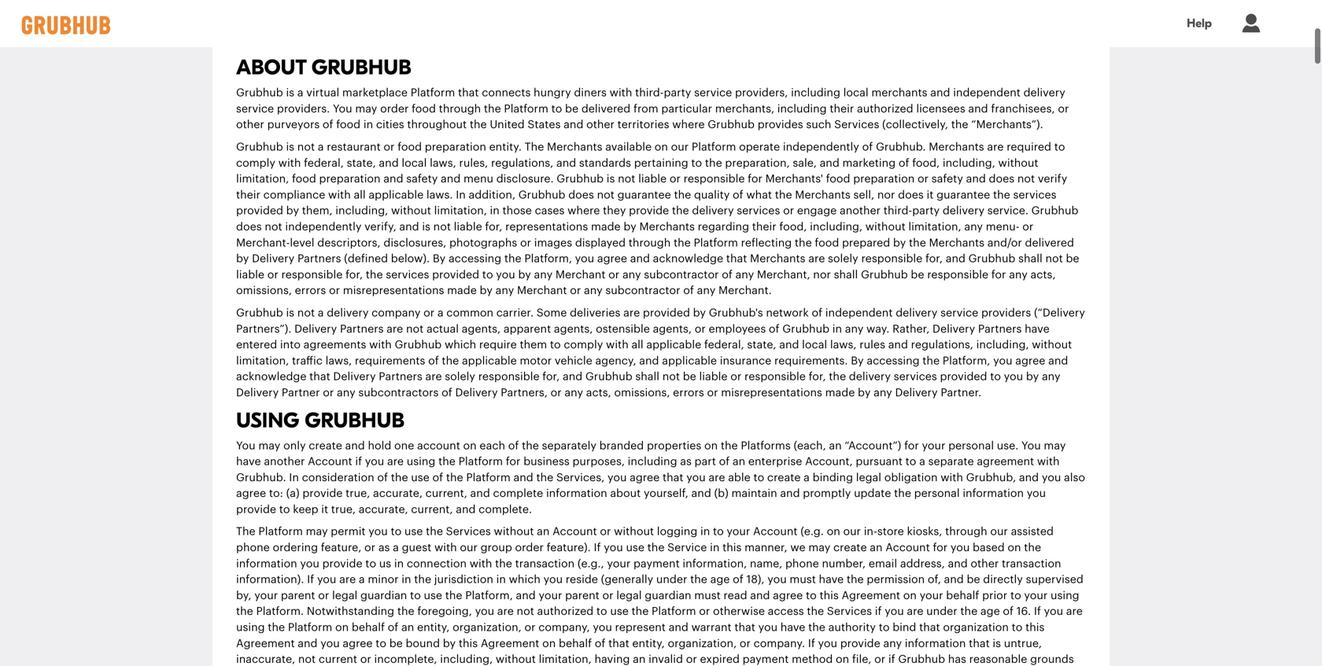 Task type: describe. For each thing, give the bounding box(es) containing it.
merchants'
[[766, 174, 824, 185]]

licensees
[[917, 103, 966, 114]]

misrepresentations inside the grubhub is not a restaurant or food preparation entity. the merchants available on our platform operate independently of grubhub. merchants are required to comply with federal, state, and local laws, rules, regulations, and standards pertaining to the preparation, sale, and marketing of food, including, without limitation, food preparation and safety and menu disclosure. grubhub is not liable or responsible for merchants' food preparation or safety and does not verify their compliance with all applicable laws. in addition, grubhub does not guarantee the quality of what the merchants sell, nor does it guarantee the services provided by them, including, without limitation, in those cases where they provide the delivery services or engage another third-party delivery service. grubhub does not independently verify, and is not liable for, representations made by merchants regarding their food, including, without limitation, any menu- or merchant-level descriptors, disclosures, photographs or images displayed through the platform reflecting the food prepared by the merchants and/or delivered by delivery partners (defined below). by accessing the platform, you agree and acknowledge that merchants are solely responsible for, and grubhub shall not be liable or responsible for, the services provided to you by any merchant or any subcontractor of any merchant, nor shall grubhub be responsible for any acts, omissions, errors or misrepresentations made by any merchant or any subcontractor of any merchant.
[[343, 286, 444, 297]]

including, down "merchants").
[[943, 158, 996, 169]]

1 vertical spatial personal
[[915, 489, 960, 500]]

2 horizontal spatial behalf
[[947, 591, 980, 602]]

this down the "foregoing,"
[[459, 639, 478, 650]]

territories
[[618, 119, 670, 130]]

of right part at the bottom right
[[719, 457, 730, 468]]

email
[[869, 559, 898, 570]]

one
[[394, 441, 414, 452]]

services down below).
[[386, 270, 429, 281]]

0 horizontal spatial using
[[236, 623, 265, 634]]

properties
[[647, 441, 702, 452]]

provide inside the grubhub is not a restaurant or food preparation entity. the merchants available on our platform operate independently of grubhub. merchants are required to comply with federal, state, and local laws, rules, regulations, and standards pertaining to the preparation, sale, and marketing of food, including, without limitation, food preparation and safety and menu disclosure. grubhub is not liable or responsible for merchants' food preparation or safety and does not verify their compliance with all applicable laws. in addition, grubhub does not guarantee the quality of what the merchants sell, nor does it guarantee the services provided by them, including, without limitation, in those cases where they provide the delivery services or engage another third-party delivery service. grubhub does not independently verify, and is not liable for, representations made by merchants regarding their food, including, without limitation, any menu- or merchant-level descriptors, disclosures, photographs or images displayed through the platform reflecting the food prepared by the merchants and/or delivered by delivery partners (defined below). by accessing the platform, you agree and acknowledge that merchants are solely responsible for, and grubhub shall not be liable or responsible for, the services provided to you by any merchant or any subcontractor of any merchant, nor shall grubhub be responsible for any acts, omissions, errors or misrepresentations made by any merchant or any subcontractor of any merchant.
[[629, 206, 669, 217]]

on down company,
[[543, 639, 556, 650]]

provide down feature,
[[322, 559, 363, 570]]

acknowledge inside the grubhub is not a restaurant or food preparation entity. the merchants available on our platform operate independently of grubhub. merchants are required to comply with federal, state, and local laws, rules, regulations, and standards pertaining to the preparation, sale, and marketing of food, including, without limitation, food preparation and safety and menu disclosure. grubhub is not liable or responsible for merchants' food preparation or safety and does not verify their compliance with all applicable laws. in addition, grubhub does not guarantee the quality of what the merchants sell, nor does it guarantee the services provided by them, including, without limitation, in those cases where they provide the delivery services or engage another third-party delivery service. grubhub does not independently verify, and is not liable for, representations made by merchants regarding their food, including, without limitation, any menu- or merchant-level descriptors, disclosures, photographs or images displayed through the platform reflecting the food prepared by the merchants and/or delivered by delivery partners (defined below). by accessing the platform, you agree and acknowledge that merchants are solely responsible for, and grubhub shall not be liable or responsible for, the services provided to you by any merchant or any subcontractor of any merchant, nor shall grubhub be responsible for any acts, omissions, errors or misrepresentations made by any merchant or any subcontractor of any merchant.
[[653, 254, 724, 265]]

accessing inside the grubhub is not a restaurant or food preparation entity. the merchants available on our platform operate independently of grubhub. merchants are required to comply with federal, state, and local laws, rules, regulations, and standards pertaining to the preparation, sale, and marketing of food, including, without limitation, food preparation and safety and menu disclosure. grubhub is not liable or responsible for merchants' food preparation or safety and does not verify their compliance with all applicable laws. in addition, grubhub does not guarantee the quality of what the merchants sell, nor does it guarantee the services provided by them, including, without limitation, in those cases where they provide the delivery services or engage another third-party delivery service. grubhub does not independently verify, and is not liable for, representations made by merchants regarding their food, including, without limitation, any menu- or merchant-level descriptors, disclosures, photographs or images displayed through the platform reflecting the food prepared by the merchants and/or delivered by delivery partners (defined below). by accessing the platform, you agree and acknowledge that merchants are solely responsible for, and grubhub shall not be liable or responsible for, the services provided to you by any merchant or any subcontractor of any merchant, nor shall grubhub be responsible for any acts, omissions, errors or misrepresentations made by any merchant or any subcontractor of any merchant.
[[449, 254, 502, 265]]

an down in-
[[870, 543, 883, 554]]

merchants left and/or
[[929, 238, 985, 249]]

directly
[[984, 575, 1023, 586]]

displayed
[[575, 238, 626, 249]]

0 horizontal spatial under
[[657, 575, 688, 586]]

food up "throughout"
[[412, 103, 436, 114]]

create inside the platform may permit you to use the services without an account or without logging in to your account (e.g. on our in-store kiosks, through our assisted phone ordering feature, or as a guest with our group order feature). if you use the service in this manner, we may create an account for you based on the information you provide to us in connection with the transaction (e.g., your payment information, name, phone number, email address, and other transaction information). if you are a minor in the jurisdiction in which you reside (generally under the age of 18), you must have the permission of, and be directly supervised by, your parent or legal guardian to use the platform, and your parent or legal guardian must read and agree to this agreement on your behalf prior to your using the platform. notwithstanding the foregoing, you are not authorized to use the platform or otherwise access the services if you are under the age of 16. if you are using the platform on behalf of an entity, organization, or company, you represent and warrant that you have the authority to bind that organization to this agreement and you agree to be bound by this agreement on behalf of that entity, organization, or company. if you provide any information that is untrue, inaccurate, not current or incomplete, including, without limitation, having an invalid or expired payment method on file, or if grubhub has reasonable
[[834, 543, 867, 554]]

in up information,
[[710, 543, 720, 554]]

only
[[284, 441, 306, 452]]

of left merchant. in the top of the page
[[684, 286, 694, 297]]

delivery up agreements
[[327, 308, 369, 319]]

2 vertical spatial services
[[827, 607, 872, 618]]

use up the "foregoing,"
[[424, 591, 443, 602]]

merchants up merchant,
[[750, 254, 806, 265]]

2 agents, from the left
[[554, 324, 593, 335]]

inaccurate,
[[236, 655, 295, 666]]

(e.g.,
[[578, 559, 604, 570]]

restaurant
[[327, 142, 381, 153]]

our up based
[[991, 527, 1009, 538]]

photographs
[[450, 238, 517, 249]]

where inside about grubhub grubhub is a virtual marketplace platform that connects hungry diners with third-party service providers, including local merchants and independent delivery service providers. you may order food through the platform to be delivered from particular merchants, including their authorized licensees and franchisees, or other purveyors of food in cities throughout the united states and other territories where grubhub provides such services (collectively, the "merchants").
[[673, 119, 705, 130]]

reside
[[566, 575, 598, 586]]

delivery left partners,
[[455, 388, 498, 399]]

0 vertical spatial must
[[790, 575, 816, 586]]

subcontractors
[[359, 388, 439, 399]]

employees
[[709, 324, 766, 335]]

permission
[[867, 575, 925, 586]]

rules,
[[459, 158, 488, 169]]

or up expired on the right of page
[[740, 639, 751, 650]]

may down keep
[[306, 527, 328, 538]]

legal inside using grubhub you may only create and hold one account on each of the separately branded properties on the platforms (each, an "account") for your personal use. you may have another account if you are using the platform for business purposes, including as part of an enterprise account, pursuant to a separate agreement with grubhub. in consideration of the use of the platform and the services, you agree that you are able to create a binding legal obligation with grubhub, and you also agree to: (a) provide true, accurate, current, and complete information about yourself, and (b) maintain and promptly update the personal information you provide to keep it true, accurate, current, and complete.
[[856, 473, 882, 484]]

grubhub up partners").
[[236, 308, 283, 319]]

if up method
[[808, 639, 816, 650]]

federal, inside the grubhub is not a restaurant or food preparation entity. the merchants available on our platform operate independently of grubhub. merchants are required to comply with federal, state, and local laws, rules, regulations, and standards pertaining to the preparation, sale, and marketing of food, including, without limitation, food preparation and safety and menu disclosure. grubhub is not liable or responsible for merchants' food preparation or safety and does not verify their compliance with all applicable laws. in addition, grubhub does not guarantee the quality of what the merchants sell, nor does it guarantee the services provided by them, including, without limitation, in those cases where they provide the delivery services or engage another third-party delivery service. grubhub does not independently verify, and is not liable for, representations made by merchants regarding their food, including, without limitation, any menu- or merchant-level descriptors, disclosures, photographs or images displayed through the platform reflecting the food prepared by the merchants and/or delivered by delivery partners (defined below). by accessing the platform, you agree and acknowledge that merchants are solely responsible for, and grubhub shall not be liable or responsible for, the services provided to you by any merchant or any subcontractor of any merchant, nor shall grubhub be responsible for any acts, omissions, errors or misrepresentations made by any merchant or any subcontractor of any merchant.
[[304, 158, 344, 169]]

1 vertical spatial subcontractor
[[606, 286, 681, 297]]

deliveries
[[570, 308, 621, 319]]

1 vertical spatial current,
[[411, 505, 453, 516]]

2 horizontal spatial preparation
[[854, 174, 915, 185]]

representations
[[506, 222, 588, 233]]

use.
[[997, 441, 1019, 452]]

grubhub is not a delivery company or a common carrier. some deliveries are provided by grubhub's network of independent delivery service providers ("delivery partners"). delivery partners are not actual agents, apparent agents, ostensible agents, or employees of grubhub in any way. rather, delivery partners have entered into agreements with grubhub which require them to comply with all applicable federal, state, and local laws, rules and regulations, including, without limitation, traffic laws, requirements of the applicable motor vehicle agency, and applicable insurance requirements. by accessing the platform, you agree and acknowledge that delivery partners are solely responsible for, and grubhub shall not be liable or responsible for, the delivery services provided to you by any delivery partner or any subcontractors of delivery partners, or any acts, omissions, errors or misrepresentations made by any delivery partner.
[[236, 308, 1086, 399]]

a inside the grubhub is not a restaurant or food preparation entity. the merchants available on our platform operate independently of grubhub. merchants are required to comply with federal, state, and local laws, rules, regulations, and standards pertaining to the preparation, sale, and marketing of food, including, without limitation, food preparation and safety and menu disclosure. grubhub is not liable or responsible for merchants' food preparation or safety and does not verify their compliance with all applicable laws. in addition, grubhub does not guarantee the quality of what the merchants sell, nor does it guarantee the services provided by them, including, without limitation, in those cases where they provide the delivery services or engage another third-party delivery service. grubhub does not independently verify, and is not liable for, representations made by merchants regarding their food, including, without limitation, any menu- or merchant-level descriptors, disclosures, photographs or images displayed through the platform reflecting the food prepared by the merchants and/or delivered by delivery partners (defined below). by accessing the platform, you agree and acknowledge that merchants are solely responsible for, and grubhub shall not be liable or responsible for, the services provided to you by any merchant or any subcontractor of any merchant, nor shall grubhub be responsible for any acts, omissions, errors or misrepresentations made by any merchant or any subcontractor of any merchant.
[[318, 142, 324, 153]]

3 agents, from the left
[[653, 324, 692, 335]]

provided up merchant-
[[236, 206, 283, 217]]

2 horizontal spatial agreement
[[842, 591, 901, 602]]

1 horizontal spatial age
[[981, 607, 1001, 618]]

services inside grubhub is not a delivery company or a common carrier. some deliveries are provided by grubhub's network of independent delivery service providers ("delivery partners"). delivery partners are not actual agents, apparent agents, ostensible agents, or employees of grubhub in any way. rather, delivery partners have entered into agreements with grubhub which require them to comply with all applicable federal, state, and local laws, rules and regulations, including, without limitation, traffic laws, requirements of the applicable motor vehicle agency, and applicable insurance requirements. by accessing the platform, you agree and acknowledge that delivery partners are solely responsible for, and grubhub shall not be liable or responsible for, the delivery services provided to you by any delivery partner or any subcontractors of delivery partners, or any acts, omissions, errors or misrepresentations made by any delivery partner.
[[894, 372, 938, 383]]

1 horizontal spatial organization,
[[668, 639, 737, 650]]

marketing
[[843, 158, 896, 169]]

(collectively,
[[883, 119, 949, 130]]

way.
[[867, 324, 890, 335]]

feature,
[[321, 543, 362, 554]]

providers
[[982, 308, 1032, 319]]

party inside about grubhub grubhub is a virtual marketplace platform that connects hungry diners with third-party service providers, including local merchants and independent delivery service providers. you may order food through the platform to be delivered from particular merchants, including their authorized licensees and franchisees, or other purveyors of food in cities throughout the united states and other territories where grubhub provides such services (collectively, the "merchants").
[[664, 87, 692, 99]]

1 vertical spatial under
[[927, 607, 958, 618]]

platform, inside grubhub is not a delivery company or a common carrier. some deliveries are provided by grubhub's network of independent delivery service providers ("delivery partners"). delivery partners are not actual agents, apparent agents, ostensible agents, or employees of grubhub in any way. rather, delivery partners have entered into agreements with grubhub which require them to comply with all applicable federal, state, and local laws, rules and regulations, including, without limitation, traffic laws, requirements of the applicable motor vehicle agency, and applicable insurance requirements. by accessing the platform, you agree and acknowledge that delivery partners are solely responsible for, and grubhub shall not be liable or responsible for, the delivery services provided to you by any delivery partner or any subcontractors of delivery partners, or any acts, omissions, errors or misrepresentations made by any delivery partner.
[[943, 356, 991, 367]]

on down permission
[[904, 591, 917, 602]]

does right sell,
[[898, 190, 924, 201]]

have inside grubhub is not a delivery company or a common carrier. some deliveries are provided by grubhub's network of independent delivery service providers ("delivery partners"). delivery partners are not actual agents, apparent agents, ostensible agents, or employees of grubhub in any way. rather, delivery partners have entered into agreements with grubhub which require them to comply with all applicable federal, state, and local laws, rules and regulations, including, without limitation, traffic laws, requirements of the applicable motor vehicle agency, and applicable insurance requirements. by accessing the platform, you agree and acknowledge that delivery partners are solely responsible for, and grubhub shall not be liable or responsible for, the delivery services provided to you by any delivery partner or any subcontractors of delivery partners, or any acts, omissions, errors or misrepresentations made by any delivery partner.
[[1025, 324, 1050, 335]]

on inside the grubhub is not a restaurant or food preparation entity. the merchants available on our platform operate independently of grubhub. merchants are required to comply with federal, state, and local laws, rules, regulations, and standards pertaining to the preparation, sale, and marketing of food, including, without limitation, food preparation and safety and menu disclosure. grubhub is not liable or responsible for merchants' food preparation or safety and does not verify their compliance with all applicable laws. in addition, grubhub does not guarantee the quality of what the merchants sell, nor does it guarantee the services provided by them, including, without limitation, in those cases where they provide the delivery services or engage another third-party delivery service. grubhub does not independently verify, and is not liable for, representations made by merchants regarding their food, including, without limitation, any menu- or merchant-level descriptors, disclosures, photographs or images displayed through the platform reflecting the food prepared by the merchants and/or delivered by delivery partners (defined below). by accessing the platform, you agree and acknowledge that merchants are solely responsible for, and grubhub shall not be liable or responsible for, the services provided to you by any merchant or any subcontractor of any merchant, nor shall grubhub be responsible for any acts, omissions, errors or misrepresentations made by any merchant or any subcontractor of any merchant.
[[655, 142, 668, 153]]

accessing inside grubhub is not a delivery company or a common carrier. some deliveries are provided by grubhub's network of independent delivery service providers ("delivery partners"). delivery partners are not actual agents, apparent agents, ostensible agents, or employees of grubhub in any way. rather, delivery partners have entered into agreements with grubhub which require them to comply with all applicable federal, state, and local laws, rules and regulations, including, without limitation, traffic laws, requirements of the applicable motor vehicle agency, and applicable insurance requirements. by accessing the platform, you agree and acknowledge that delivery partners are solely responsible for, and grubhub shall not be liable or responsible for, the delivery services provided to you by any delivery partner or any subcontractors of delivery partners, or any acts, omissions, errors or misrepresentations made by any delivery partner.
[[867, 356, 920, 367]]

2 safety from the left
[[932, 174, 964, 185]]

may down using
[[259, 441, 281, 452]]

0 horizontal spatial preparation
[[319, 174, 381, 185]]

local inside about grubhub grubhub is a virtual marketplace platform that connects hungry diners with third-party service providers, including local merchants and independent delivery service providers. you may order food through the platform to be delivered from particular merchants, including their authorized licensees and franchisees, or other purveyors of food in cities throughout the united states and other territories where grubhub provides such services (collectively, the "merchants").
[[844, 87, 869, 99]]

1 horizontal spatial agreement
[[481, 639, 540, 650]]

an up able
[[733, 457, 746, 468]]

1 horizontal spatial preparation
[[425, 142, 486, 153]]

you inside about grubhub grubhub is a virtual marketplace platform that connects hungry diners with third-party service providers, including local merchants and independent delivery service providers. you may order food through the platform to be delivered from particular merchants, including their authorized licensees and franchisees, or other purveyors of food in cities throughout the united states and other territories where grubhub provides such services (collectively, the "merchants").
[[333, 103, 352, 114]]

2 horizontal spatial you
[[1022, 441, 1041, 452]]

any up "deliveries"
[[584, 286, 603, 297]]

grubhub down network
[[783, 324, 830, 335]]

regarding
[[698, 222, 750, 233]]

1 horizontal spatial create
[[768, 473, 801, 484]]

in inside the grubhub is not a restaurant or food preparation entity. the merchants available on our platform operate independently of grubhub. merchants are required to comply with federal, state, and local laws, rules, regulations, and standards pertaining to the preparation, sale, and marketing of food, including, without limitation, food preparation and safety and menu disclosure. grubhub is not liable or responsible for merchants' food preparation or safety and does not verify their compliance with all applicable laws. in addition, grubhub does not guarantee the quality of what the merchants sell, nor does it guarantee the services provided by them, including, without limitation, in those cases where they provide the delivery services or engage another third-party delivery service. grubhub does not independently verify, and is not liable for, representations made by merchants regarding their food, including, without limitation, any menu- or merchant-level descriptors, disclosures, photographs or images displayed through the platform reflecting the food prepared by the merchants and/or delivered by delivery partners (defined below). by accessing the platform, you agree and acknowledge that merchants are solely responsible for, and grubhub shall not be liable or responsible for, the services provided to you by any merchant or any subcontractor of any merchant, nor shall grubhub be responsible for any acts, omissions, errors or misrepresentations made by any merchant or any subcontractor of any merchant.
[[490, 206, 500, 217]]

verify,
[[365, 222, 397, 233]]

16.
[[1017, 607, 1032, 618]]

another inside using grubhub you may only create and hold one account on each of the separately branded properties on the platforms (each, an "account") for your personal use. you may have another account if you are using the platform for business purposes, including as part of an enterprise account, pursuant to a separate agreement with grubhub. in consideration of the use of the platform and the services, you agree that you are able to create a binding legal obligation with grubhub, and you also agree to: (a) provide true, accurate, current, and complete information about yourself, and (b) maintain and promptly update the personal information you provide to keep it true, accurate, current, and complete.
[[264, 457, 305, 468]]

on up part at the bottom right
[[705, 441, 718, 452]]

your inside using grubhub you may only create and hold one account on each of the separately branded properties on the platforms (each, an "account") for your personal use. you may have another account if you are using the platform for business purposes, including as part of an enterprise account, pursuant to a separate agreement with grubhub. in consideration of the use of the platform and the services, you agree that you are able to create a binding legal obligation with grubhub, and you also agree to: (a) provide true, accurate, current, and complete information about yourself, and (b) maintain and promptly update the personal information you provide to keep it true, accurate, current, and complete.
[[922, 441, 946, 452]]

1 horizontal spatial made
[[591, 222, 621, 233]]

services inside about grubhub grubhub is a virtual marketplace platform that connects hungry diners with third-party service providers, including local merchants and independent delivery service providers. you may order food through the platform to be delivered from particular merchants, including their authorized licensees and franchisees, or other purveyors of food in cities throughout the united states and other territories where grubhub provides such services (collectively, the "merchants").
[[835, 119, 880, 130]]

requirements.
[[775, 356, 848, 367]]

with up agency, on the bottom
[[606, 340, 629, 351]]

1 vertical spatial accurate,
[[359, 505, 408, 516]]

is up disclosures,
[[422, 222, 431, 233]]

1 horizontal spatial shall
[[834, 270, 858, 281]]

disclosures,
[[384, 238, 447, 249]]

of down network
[[769, 324, 780, 335]]

regulations, inside grubhub is not a delivery company or a common carrier. some deliveries are provided by grubhub's network of independent delivery service providers ("delivery partners"). delivery partners are not actual agents, apparent agents, ostensible agents, or employees of grubhub in any way. rather, delivery partners have entered into agreements with grubhub which require them to comply with all applicable federal, state, and local laws, rules and regulations, including, without limitation, traffic laws, requirements of the applicable motor vehicle agency, and applicable insurance requirements. by accessing the platform, you agree and acknowledge that delivery partners are solely responsible for, and grubhub shall not be liable or responsible for, the delivery services provided to you by any delivery partner or any subcontractors of delivery partners, or any acts, omissions, errors or misrepresentations made by any delivery partner.
[[911, 340, 974, 351]]

0 horizontal spatial behalf
[[352, 623, 385, 634]]

quality
[[694, 190, 730, 201]]

using
[[236, 409, 299, 434]]

is inside grubhub is not a delivery company or a common carrier. some deliveries are provided by grubhub's network of independent delivery service providers ("delivery partners"). delivery partners are not actual agents, apparent agents, ostensible agents, or employees of grubhub in any way. rather, delivery partners have entered into agreements with grubhub which require them to comply with all applicable federal, state, and local laws, rules and regulations, including, without limitation, traffic laws, requirements of the applicable motor vehicle agency, and applicable insurance requirements. by accessing the platform, you agree and acknowledge that delivery partners are solely responsible for, and grubhub shall not be liable or responsible for, the delivery services provided to you by any delivery partner or any subcontractors of delivery partners, or any acts, omissions, errors or misrepresentations made by any delivery partner.
[[286, 308, 295, 319]]

by up carrier.
[[518, 270, 531, 281]]

grubhub's
[[709, 308, 763, 319]]

including, down 'engage'
[[810, 222, 863, 233]]

any down the ("delivery at the top right of the page
[[1042, 372, 1061, 383]]

keep
[[293, 505, 318, 516]]

0 horizontal spatial independently
[[285, 222, 362, 233]]

the inside the platform may permit you to use the services without an account or without logging in to your account (e.g. on our in-store kiosks, through our assisted phone ordering feature, or as a guest with our group order feature). if you use the service in this manner, we may create an account for you based on the information you provide to us in connection with the transaction (e.g., your payment information, name, phone number, email address, and other transaction information). if you are a minor in the jurisdiction in which you reside (generally under the age of 18), you must have the permission of, and be directly supervised by, your parent or legal guardian to use the platform, and your parent or legal guardian must read and agree to this agreement on your behalf prior to your using the platform. notwithstanding the foregoing, you are not authorized to use the platform or otherwise access the services if you are under the age of 16. if you are using the platform on behalf of an entity, organization, or company, you represent and warrant that you have the authority to bind that organization to this agreement and you agree to be bound by this agreement on behalf of that entity, organization, or company. if you provide any information that is untrue, inaccurate, not current or incomplete, including, without limitation, having an invalid or expired payment method on file, or if grubhub has reasonable
[[236, 527, 256, 538]]

on right (e.g.
[[827, 527, 841, 538]]

1 horizontal spatial entity,
[[633, 639, 665, 650]]

may inside about grubhub grubhub is a virtual marketplace platform that connects hungry diners with third-party service providers, including local merchants and independent delivery service providers. you may order food through the platform to be delivered from particular merchants, including their authorized licensees and franchisees, or other purveyors of food in cities throughout the united states and other territories where grubhub provides such services (collectively, the "merchants").
[[355, 103, 377, 114]]

comply inside the grubhub is not a restaurant or food preparation entity. the merchants available on our platform operate independently of grubhub. merchants are required to comply with federal, state, and local laws, rules, regulations, and standards pertaining to the preparation, sale, and marketing of food, including, without limitation, food preparation and safety and menu disclosure. grubhub is not liable or responsible for merchants' food preparation or safety and does not verify their compliance with all applicable laws. in addition, grubhub does not guarantee the quality of what the merchants sell, nor does it guarantee the services provided by them, including, without limitation, in those cases where they provide the delivery services or engage another third-party delivery service. grubhub does not independently verify, and is not liable for, representations made by merchants regarding their food, including, without limitation, any menu- or merchant-level descriptors, disclosures, photographs or images displayed through the platform reflecting the food prepared by the merchants and/or delivered by delivery partners (defined below). by accessing the platform, you agree and acknowledge that merchants are solely responsible for, and grubhub shall not be liable or responsible for, the services provided to you by any merchant or any subcontractor of any merchant, nor shall grubhub be responsible for any acts, omissions, errors or misrepresentations made by any merchant or any subcontractor of any merchant.
[[236, 158, 276, 169]]

they
[[603, 206, 626, 217]]

about
[[610, 489, 641, 500]]

our left the 'group'
[[460, 543, 478, 554]]

1 horizontal spatial behalf
[[559, 639, 592, 650]]

carrier.
[[497, 308, 534, 319]]

1 horizontal spatial their
[[753, 222, 777, 233]]

partner.
[[941, 388, 982, 399]]

method
[[792, 655, 833, 666]]

0 vertical spatial independently
[[783, 142, 860, 153]]

account,
[[806, 457, 853, 468]]

provided up 'common'
[[432, 270, 480, 281]]

1 guardian from the left
[[361, 591, 407, 602]]

have down access
[[781, 623, 806, 634]]

delivery inside the grubhub is not a restaurant or food preparation entity. the merchants available on our platform operate independently of grubhub. merchants are required to comply with federal, state, and local laws, rules, regulations, and standards pertaining to the preparation, sale, and marketing of food, including, without limitation, food preparation and safety and menu disclosure. grubhub is not liable or responsible for merchants' food preparation or safety and does not verify their compliance with all applicable laws. in addition, grubhub does not guarantee the quality of what the merchants sell, nor does it guarantee the services provided by them, including, without limitation, in those cases where they provide the delivery services or engage another third-party delivery service. grubhub does not independently verify, and is not liable for, representations made by merchants regarding their food, including, without limitation, any menu- or merchant-level descriptors, disclosures, photographs or images displayed through the platform reflecting the food prepared by the merchants and/or delivered by delivery partners (defined below). by accessing the platform, you agree and acknowledge that merchants are solely responsible for, and grubhub shall not be liable or responsible for, the services provided to you by any merchant or any subcontractor of any merchant, nor shall grubhub be responsible for any acts, omissions, errors or misrepresentations made by any merchant or any subcontractor of any merchant.
[[252, 254, 295, 265]]

provide down consideration
[[303, 489, 343, 500]]

account
[[417, 441, 460, 452]]

those
[[503, 206, 532, 217]]

partners,
[[501, 388, 548, 399]]

independent inside about grubhub grubhub is a virtual marketplace platform that connects hungry diners with third-party service providers, including local merchants and independent delivery service providers. you may order food through the platform to be delivered from particular merchants, including their authorized licensees and franchisees, or other purveyors of food in cities throughout the united states and other territories where grubhub provides such services (collectively, the "merchants").
[[954, 87, 1021, 99]]

or down representations
[[520, 238, 531, 249]]

grubhub down actual
[[395, 340, 442, 351]]

responsible up partners,
[[478, 372, 540, 383]]

by inside the grubhub is not a restaurant or food preparation entity. the merchants available on our platform operate independently of grubhub. merchants are required to comply with federal, state, and local laws, rules, regulations, and standards pertaining to the preparation, sale, and marketing of food, including, without limitation, food preparation and safety and menu disclosure. grubhub is not liable or responsible for merchants' food preparation or safety and does not verify their compliance with all applicable laws. in addition, grubhub does not guarantee the quality of what the merchants sell, nor does it guarantee the services provided by them, including, without limitation, in those cases where they provide the delivery services or engage another third-party delivery service. grubhub does not independently verify, and is not liable for, representations made by merchants regarding their food, including, without limitation, any menu- or merchant-level descriptors, disclosures, photographs or images displayed through the platform reflecting the food prepared by the merchants and/or delivered by delivery partners (defined below). by accessing the platform, you agree and acknowledge that merchants are solely responsible for, and grubhub shall not be liable or responsible for, the services provided to you by any merchant or any subcontractor of any merchant, nor shall grubhub be responsible for any acts, omissions, errors or misrepresentations made by any merchant or any subcontractor of any merchant.
[[433, 254, 446, 265]]

vehicle
[[555, 356, 593, 367]]

for inside the platform may permit you to use the services without an account or without logging in to your account (e.g. on our in-store kiosks, through our assisted phone ordering feature, or as a guest with our group order feature). if you use the service in this manner, we may create an account for you based on the information you provide to us in connection with the transaction (e.g., your payment information, name, phone number, email address, and other transaction information). if you are a minor in the jurisdiction in which you reside (generally under the age of 18), you must have the permission of, and be directly supervised by, your parent or legal guardian to use the platform, and your parent or legal guardian must read and agree to this agreement on your behalf prior to your using the platform. notwithstanding the foregoing, you are not authorized to use the platform or otherwise access the services if you are under the age of 16. if you are using the platform on behalf of an entity, organization, or company, you represent and warrant that you have the authority to bind that organization to this agreement and you agree to be bound by this agreement on behalf of that entity, organization, or company. if you provide any information that is untrue, inaccurate, not current or incomplete, including, without limitation, having an invalid or expired payment method on file, or if grubhub has reasonable
[[933, 543, 948, 554]]

agree inside the grubhub is not a restaurant or food preparation entity. the merchants available on our platform operate independently of grubhub. merchants are required to comply with federal, state, and local laws, rules, regulations, and standards pertaining to the preparation, sale, and marketing of food, including, without limitation, food preparation and safety and menu disclosure. grubhub is not liable or responsible for merchants' food preparation or safety and does not verify their compliance with all applicable laws. in addition, grubhub does not guarantee the quality of what the merchants sell, nor does it guarantee the services provided by them, including, without limitation, in those cases where they provide the delivery services or engage another third-party delivery service. grubhub does not independently verify, and is not liable for, representations made by merchants regarding their food, including, without limitation, any menu- or merchant-level descriptors, disclosures, photographs or images displayed through the platform reflecting the food prepared by the merchants and/or delivered by delivery partners (defined below). by accessing the platform, you agree and acknowledge that merchants are solely responsible for, and grubhub shall not be liable or responsible for, the services provided to you by any merchant or any subcontractor of any merchant, nor shall grubhub be responsible for any acts, omissions, errors or misrepresentations made by any merchant or any subcontractor of any merchant.
[[597, 254, 628, 265]]

in right minor on the bottom left of the page
[[402, 575, 411, 586]]

throughout
[[407, 119, 467, 130]]

liable down merchant-
[[236, 270, 265, 281]]

your up manner,
[[727, 527, 751, 538]]

any left menu-
[[965, 222, 983, 233]]

0 vertical spatial subcontractor
[[644, 270, 719, 281]]

franchisees,
[[992, 103, 1056, 114]]

require
[[479, 340, 517, 351]]

account up feature).
[[553, 527, 597, 538]]

information up information).
[[236, 559, 297, 570]]

2 guardian from the left
[[645, 591, 692, 602]]

for down preparation,
[[748, 174, 763, 185]]

applicable down ostensible
[[647, 340, 702, 351]]

0 horizontal spatial payment
[[634, 559, 680, 570]]

any inside the platform may permit you to use the services without an account or without logging in to your account (e.g. on our in-store kiosks, through our assisted phone ordering feature, or as a guest with our group order feature). if you use the service in this manner, we may create an account for you based on the information you provide to us in connection with the transaction (e.g., your payment information, name, phone number, email address, and other transaction information). if you are a minor in the jurisdiction in which you reside (generally under the age of 18), you must have the permission of, and be directly supervised by, your parent or legal guardian to use the platform, and your parent or legal guardian must read and agree to this agreement on your behalf prior to your using the platform. notwithstanding the foregoing, you are not authorized to use the platform or otherwise access the services if you are under the age of 16. if you are using the platform on behalf of an entity, organization, or company, you represent and warrant that you have the authority to bind that organization to this agreement and you agree to be bound by this agreement on behalf of that entity, organization, or company. if you provide any information that is untrue, inaccurate, not current or incomplete, including, without limitation, having an invalid or expired payment method on file, or if grubhub has reasonable
[[884, 639, 902, 650]]

agree up 'current' on the bottom left of page
[[343, 639, 373, 650]]

on left file,
[[836, 655, 850, 666]]

0 horizontal spatial age
[[711, 575, 730, 586]]

this down 16.
[[1026, 623, 1045, 634]]

obligation
[[885, 473, 938, 484]]

2 vertical spatial if
[[889, 655, 896, 666]]

0 vertical spatial food,
[[913, 158, 940, 169]]

connection
[[407, 559, 467, 570]]

of right subcontractors
[[442, 388, 453, 399]]

does down standards
[[569, 190, 594, 201]]

that inside grubhub is not a delivery company or a common carrier. some deliveries are provided by grubhub's network of independent delivery service providers ("delivery partners"). delivery partners are not actual agents, apparent agents, ostensible agents, or employees of grubhub in any way. rather, delivery partners have entered into agreements with grubhub which require them to comply with all applicable federal, state, and local laws, rules and regulations, including, without limitation, traffic laws, requirements of the applicable motor vehicle agency, and applicable insurance requirements. by accessing the platform, you agree and acknowledge that delivery partners are solely responsible for, and grubhub shall not be liable or responsible for, the delivery services provided to you by any delivery partner or any subcontractors of delivery partners, or any acts, omissions, errors or misrepresentations made by any delivery partner.
[[310, 372, 330, 383]]

separate
[[929, 457, 974, 468]]

1 vertical spatial merchant
[[517, 286, 567, 297]]

able
[[728, 473, 751, 484]]

help link
[[1172, 6, 1228, 41]]

other inside the platform may permit you to use the services without an account or without logging in to your account (e.g. on our in-store kiosks, through our assisted phone ordering feature, or as a guest with our group order feature). if you use the service in this manner, we may create an account for you based on the information you provide to us in connection with the transaction (e.g., your payment information, name, phone number, email address, and other transaction information). if you are a minor in the jurisdiction in which you reside (generally under the age of 18), you must have the permission of, and be directly supervised by, your parent or legal guardian to use the platform, and your parent or legal guardian must read and agree to this agreement on your behalf prior to your using the platform. notwithstanding the foregoing, you are not authorized to use the platform or otherwise access the services if you are under the age of 16. if you are using the platform on behalf of an entity, organization, or company, you represent and warrant that you have the authority to bind that organization to this agreement and you agree to be bound by this agreement on behalf of that entity, organization, or company. if you provide any information that is untrue, inaccurate, not current or incomplete, including, without limitation, having an invalid or expired payment method on file, or if grubhub has reasonable
[[971, 559, 999, 570]]

about
[[236, 56, 306, 80]]

1 vertical spatial true,
[[331, 505, 356, 516]]

platform.
[[256, 607, 304, 618]]

have inside using grubhub you may only create and hold one account on each of the separately branded properties on the platforms (each, an "account") for your personal use. you may have another account if you are using the platform for business purposes, including as part of an enterprise account, pursuant to a separate agreement with grubhub. in consideration of the use of the platform and the services, you agree that you are able to create a binding legal obligation with grubhub, and you also agree to: (a) provide true, accurate, current, and complete information about yourself, and (b) maintain and promptly update the personal information you provide to keep it true, accurate, current, and complete.
[[236, 457, 261, 468]]

as inside using grubhub you may only create and hold one account on each of the separately branded properties on the platforms (each, an "account") for your personal use. you may have another account if you are using the platform for business purposes, including as part of an enterprise account, pursuant to a separate agreement with grubhub. in consideration of the use of the platform and the services, you agree that you are able to create a binding legal obligation with grubhub, and you also agree to: (a) provide true, accurate, current, and complete information about yourself, and (b) maintain and promptly update the personal information you provide to keep it true, accurate, current, and complete.
[[680, 457, 692, 468]]

agree up access
[[773, 591, 803, 602]]

current
[[319, 655, 357, 666]]

your up 16.
[[1025, 591, 1048, 602]]

warrant
[[692, 623, 732, 634]]

1 vertical spatial service
[[236, 103, 274, 114]]

a inside about grubhub grubhub is a virtual marketplace platform that connects hungry diners with third-party service providers, including local merchants and independent delivery service providers. you may order food through the platform to be delivered from particular merchants, including their authorized licensees and franchisees, or other purveyors of food in cities throughout the united states and other territories where grubhub provides such services (collectively, the "merchants").
[[297, 87, 304, 99]]

separately
[[542, 441, 597, 452]]

partners up subcontractors
[[379, 372, 423, 383]]

an up bound at the bottom of page
[[402, 623, 414, 634]]

branded
[[600, 441, 644, 452]]

delivery up using
[[236, 388, 279, 399]]

read
[[724, 591, 748, 602]]

are up notwithstanding
[[339, 575, 356, 586]]

0 vertical spatial including
[[791, 87, 841, 99]]

images
[[534, 238, 573, 249]]

an up feature).
[[537, 527, 550, 538]]

their inside about grubhub grubhub is a virtual marketplace platform that connects hungry diners with third-party service providers, including local merchants and independent delivery service providers. you may order food through the platform to be delivered from particular merchants, including their authorized licensees and franchisees, or other purveyors of food in cities throughout the united states and other territories where grubhub provides such services (collectively, the "merchants").
[[830, 103, 855, 114]]

delivered inside the grubhub is not a restaurant or food preparation entity. the merchants available on our platform operate independently of grubhub. merchants are required to comply with federal, state, and local laws, rules, regulations, and standards pertaining to the preparation, sale, and marketing of food, including, without limitation, food preparation and safety and menu disclosure. grubhub is not liable or responsible for merchants' food preparation or safety and does not verify their compliance with all applicable laws. in addition, grubhub does not guarantee the quality of what the merchants sell, nor does it guarantee the services provided by them, including, without limitation, in those cases where they provide the delivery services or engage another third-party delivery service. grubhub does not independently verify, and is not liable for, representations made by merchants regarding their food, including, without limitation, any menu- or merchant-level descriptors, disclosures, photographs or images displayed through the platform reflecting the food prepared by the merchants and/or delivered by delivery partners (defined below). by accessing the platform, you agree and acknowledge that merchants are solely responsible for, and grubhub shall not be liable or responsible for, the services provided to you by any merchant or any subcontractor of any merchant, nor shall grubhub be responsible for any acts, omissions, errors or misrepresentations made by any merchant or any subcontractor of any merchant.
[[1026, 238, 1075, 249]]

2 horizontal spatial laws,
[[831, 340, 857, 351]]

it inside the grubhub is not a restaurant or food preparation entity. the merchants available on our platform operate independently of grubhub. merchants are required to comply with federal, state, and local laws, rules, regulations, and standards pertaining to the preparation, sale, and marketing of food, including, without limitation, food preparation and safety and menu disclosure. grubhub is not liable or responsible for merchants' food preparation or safety and does not verify their compliance with all applicable laws. in addition, grubhub does not guarantee the quality of what the merchants sell, nor does it guarantee the services provided by them, including, without limitation, in those cases where they provide the delivery services or engage another third-party delivery service. grubhub does not independently verify, and is not liable for, representations made by merchants regarding their food, including, without limitation, any menu- or merchant-level descriptors, disclosures, photographs or images displayed through the platform reflecting the food prepared by the merchants and/or delivered by delivery partners (defined below). by accessing the platform, you agree and acknowledge that merchants are solely responsible for, and grubhub shall not be liable or responsible for, the services provided to you by any merchant or any subcontractor of any merchant, nor shall grubhub be responsible for any acts, omissions, errors or misrepresentations made by any merchant or any subcontractor of any merchant.
[[927, 190, 934, 201]]

merchants
[[872, 87, 928, 99]]

service.
[[988, 206, 1029, 217]]

party inside the grubhub is not a restaurant or food preparation entity. the merchants available on our platform operate independently of grubhub. merchants are required to comply with federal, state, and local laws, rules, regulations, and standards pertaining to the preparation, sale, and marketing of food, including, without limitation, food preparation and safety and menu disclosure. grubhub is not liable or responsible for merchants' food preparation or safety and does not verify their compliance with all applicable laws. in addition, grubhub does not guarantee the quality of what the merchants sell, nor does it guarantee the services provided by them, including, without limitation, in those cases where they provide the delivery services or engage another third-party delivery service. grubhub does not independently verify, and is not liable for, representations made by merchants regarding their food, including, without limitation, any menu- or merchant-level descriptors, disclosures, photographs or images displayed through the platform reflecting the food prepared by the merchants and/or delivered by delivery partners (defined below). by accessing the platform, you agree and acknowledge that merchants are solely responsible for, and grubhub shall not be liable or responsible for, the services provided to you by any merchant or any subcontractor of any merchant, nor shall grubhub be responsible for any acts, omissions, errors or misrepresentations made by any merchant or any subcontractor of any merchant.
[[913, 206, 940, 217]]

using inside using grubhub you may only create and hold one account on each of the separately branded properties on the platforms (each, an "account") for your personal use. you may have another account if you are using the platform for business purposes, including as part of an enterprise account, pursuant to a separate agreement with grubhub. in consideration of the use of the platform and the services, you agree that you are able to create a binding legal obligation with grubhub, and you also agree to: (a) provide true, accurate, current, and complete information about yourself, and (b) maintain and promptly update the personal information you provide to keep it true, accurate, current, and complete.
[[407, 457, 436, 468]]

0 vertical spatial personal
[[949, 441, 994, 452]]

federal, inside grubhub is not a delivery company or a common carrier. some deliveries are provided by grubhub's network of independent delivery service providers ("delivery partners"). delivery partners are not actual agents, apparent agents, ostensible agents, or employees of grubhub in any way. rather, delivery partners have entered into agreements with grubhub which require them to comply with all applicable federal, state, and local laws, rules and regulations, including, without limitation, traffic laws, requirements of the applicable motor vehicle agency, and applicable insurance requirements. by accessing the platform, you agree and acknowledge that delivery partners are solely responsible for, and grubhub shall not be liable or responsible for, the delivery services provided to you by any delivery partner or any subcontractors of delivery partners, or any acts, omissions, errors or misrepresentations made by any delivery partner.
[[705, 340, 745, 351]]

company
[[372, 308, 421, 319]]

0 vertical spatial current,
[[426, 489, 468, 500]]

as inside the platform may permit you to use the services without an account or without logging in to your account (e.g. on our in-store kiosks, through our assisted phone ordering feature, or as a guest with our group order feature). if you use the service in this manner, we may create an account for you based on the information you provide to us in connection with the transaction (e.g., your payment information, name, phone number, email address, and other transaction information). if you are a minor in the jurisdiction in which you reside (generally under the age of 18), you must have the permission of, and be directly supervised by, your parent or legal guardian to use the platform, and your parent or legal guardian must read and agree to this agreement on your behalf prior to your using the platform. notwithstanding the foregoing, you are not authorized to use the platform or otherwise access the services if you are under the age of 16. if you are using the platform on behalf of an entity, organization, or company, you represent and warrant that you have the authority to bind that organization to this agreement and you agree to be bound by this agreement on behalf of that entity, organization, or company. if you provide any information that is untrue, inaccurate, not current or incomplete, including, without limitation, having an invalid or expired payment method on file, or if grubhub has reasonable
[[379, 543, 390, 554]]

be inside grubhub is not a delivery company or a common carrier. some deliveries are provided by grubhub's network of independent delivery service providers ("delivery partners"). delivery partners are not actual agents, apparent agents, ostensible agents, or employees of grubhub in any way. rather, delivery partners have entered into agreements with grubhub which require them to comply with all applicable federal, state, and local laws, rules and regulations, including, without limitation, traffic laws, requirements of the applicable motor vehicle agency, and applicable insurance requirements. by accessing the platform, you agree and acknowledge that delivery partners are solely responsible for, and grubhub shall not be liable or responsible for, the delivery services provided to you by any delivery partner or any subcontractors of delivery partners, or any acts, omissions, errors or misrepresentations made by any delivery partner.
[[683, 372, 697, 383]]

are up bind
[[907, 607, 924, 618]]

ostensible
[[596, 324, 650, 335]]

particular
[[662, 103, 713, 114]]

responsible down prepared
[[862, 254, 923, 265]]

0 horizontal spatial you
[[236, 441, 256, 452]]

bound
[[406, 639, 440, 650]]

guest
[[402, 543, 432, 554]]

by down merchant-
[[236, 254, 249, 265]]

about grubhub grubhub is a virtual marketplace platform that connects hungry diners with third-party service providers, including local merchants and independent delivery service providers. you may order food through the platform to be delivered from particular merchants, including their authorized licensees and franchisees, or other purveyors of food in cities throughout the united states and other territories where grubhub provides such services (collectively, the "merchants").
[[236, 56, 1070, 130]]

or down "(generally"
[[603, 591, 614, 602]]

1 horizontal spatial other
[[587, 119, 615, 130]]

0 horizontal spatial legal
[[332, 591, 358, 602]]

cases
[[535, 206, 565, 217]]

0 horizontal spatial phone
[[236, 543, 270, 554]]

1 vertical spatial nor
[[814, 270, 831, 281]]

responsible up quality
[[684, 174, 745, 185]]

partners up agreements
[[340, 324, 384, 335]]

by inside the platform may permit you to use the services without an account or without logging in to your account (e.g. on our in-store kiosks, through our assisted phone ordering feature, or as a guest with our group order feature). if you use the service in this manner, we may create an account for you based on the information you provide to us in connection with the transaction (e.g., your payment information, name, phone number, email address, and other transaction information). if you are a minor in the jurisdiction in which you reside (generally under the age of 18), you must have the permission of, and be directly supervised by, your parent or legal guardian to use the platform, and your parent or legal guardian must read and agree to this agreement on your behalf prior to your using the platform. notwithstanding the foregoing, you are not authorized to use the platform or otherwise access the services if you are under the age of 16. if you are using the platform on behalf of an entity, organization, or company, you represent and warrant that you have the authority to bind that organization to this agreement and you agree to be bound by this agreement on behalf of that entity, organization, or company. if you provide any information that is untrue, inaccurate, not current or incomplete, including, without limitation, having an invalid or expired payment method on file, or if grubhub has reasonable
[[443, 639, 456, 650]]

be inside about grubhub grubhub is a virtual marketplace platform that connects hungry diners with third-party service providers, including local merchants and independent delivery service providers. you may order food through the platform to be delivered from particular merchants, including their authorized licensees and franchisees, or other purveyors of food in cities throughout the united states and other territories where grubhub provides such services (collectively, the "merchants").
[[565, 103, 579, 114]]

1 vertical spatial if
[[875, 607, 882, 618]]

1 agents, from the left
[[462, 324, 501, 335]]

by inside grubhub is not a delivery company or a common carrier. some deliveries are provided by grubhub's network of independent delivery service providers ("delivery partners"). delivery partners are not actual agents, apparent agents, ostensible agents, or employees of grubhub in any way. rather, delivery partners have entered into agreements with grubhub which require them to comply with all applicable federal, state, and local laws, rules and regulations, including, without limitation, traffic laws, requirements of the applicable motor vehicle agency, and applicable insurance requirements. by accessing the platform, you agree and acknowledge that delivery partners are solely responsible for, and grubhub shall not be liable or responsible for, the delivery services provided to you by any delivery partner or any subcontractors of delivery partners, or any acts, omissions, errors or misrepresentations made by any delivery partner.
[[851, 356, 864, 367]]

them
[[520, 340, 547, 351]]

authorized inside the platform may permit you to use the services without an account or without logging in to your account (e.g. on our in-store kiosks, through our assisted phone ordering feature, or as a guest with our group order feature). if you use the service in this manner, we may create an account for you based on the information you provide to us in connection with the transaction (e.g., your payment information, name, phone number, email address, and other transaction information). if you are a minor in the jurisdiction in which you reside (generally under the age of 18), you must have the permission of, and be directly supervised by, your parent or legal guardian to use the platform, and your parent or legal guardian must read and agree to this agreement on your behalf prior to your using the platform. notwithstanding the foregoing, you are not authorized to use the platform or otherwise access the services if you are under the age of 16. if you are using the platform on behalf of an entity, organization, or company, you represent and warrant that you have the authority to bind that organization to this agreement and you agree to be bound by this agreement on behalf of that entity, organization, or company. if you provide any information that is untrue, inaccurate, not current or incomplete, including, without limitation, having an invalid or expired payment method on file, or if grubhub has reasonable
[[537, 607, 594, 618]]

merchants up standards
[[547, 142, 603, 153]]

this up information,
[[723, 543, 742, 554]]

which inside grubhub is not a delivery company or a common carrier. some deliveries are provided by grubhub's network of independent delivery service providers ("delivery partners"). delivery partners are not actual agents, apparent agents, ostensible agents, or employees of grubhub in any way. rather, delivery partners have entered into agreements with grubhub which require them to comply with all applicable federal, state, and local laws, rules and regulations, including, without limitation, traffic laws, requirements of the applicable motor vehicle agency, and applicable insurance requirements. by accessing the platform, you agree and acknowledge that delivery partners are solely responsible for, and grubhub shall not be liable or responsible for, the delivery services provided to you by any delivery partner or any subcontractors of delivery partners, or any acts, omissions, errors or misrepresentations made by any delivery partner.
[[445, 340, 477, 351]]

1 vertical spatial their
[[236, 190, 261, 201]]

having
[[595, 655, 630, 666]]

1 vertical spatial including
[[778, 103, 827, 114]]

descriptors,
[[317, 238, 381, 249]]

grubhub for about
[[312, 56, 412, 80]]

have down number,
[[819, 575, 844, 586]]

through inside the grubhub is not a restaurant or food preparation entity. the merchants available on our platform operate independently of grubhub. merchants are required to comply with federal, state, and local laws, rules, regulations, and standards pertaining to the preparation, sale, and marketing of food, including, without limitation, food preparation and safety and menu disclosure. grubhub is not liable or responsible for merchants' food preparation or safety and does not verify their compliance with all applicable laws. in addition, grubhub does not guarantee the quality of what the merchants sell, nor does it guarantee the services provided by them, including, without limitation, in those cases where they provide the delivery services or engage another third-party delivery service. grubhub does not independently verify, and is not liable for, representations made by merchants regarding their food, including, without limitation, any menu- or merchant-level descriptors, disclosures, photographs or images displayed through the platform reflecting the food prepared by the merchants and/or delivered by delivery partners (defined below). by accessing the platform, you agree and acknowledge that merchants are solely responsible for, and grubhub shall not be liable or responsible for, the services provided to you by any merchant or any subcontractor of any merchant, nor shall grubhub be responsible for any acts, omissions, errors or misrepresentations made by any merchant or any subcontractor of any merchant.
[[629, 238, 671, 249]]

yourself,
[[644, 489, 689, 500]]

account up the address,
[[886, 543, 930, 554]]

if down ordering
[[307, 575, 314, 586]]

or up (e.g.,
[[600, 527, 611, 538]]

provide up file,
[[841, 639, 881, 650]]

available
[[606, 142, 652, 153]]

any up carrier.
[[496, 286, 514, 297]]

disclosure.
[[497, 174, 554, 185]]

1 vertical spatial made
[[447, 286, 477, 297]]

or down employees
[[707, 388, 719, 399]]

represent
[[615, 623, 666, 634]]

0 horizontal spatial other
[[236, 119, 264, 130]]

merchant-
[[236, 238, 290, 249]]

may down (e.g.
[[809, 543, 831, 554]]

1 transaction from the left
[[515, 559, 575, 570]]

that right bind
[[920, 623, 941, 634]]

with up them, on the top left
[[328, 190, 351, 201]]

1 vertical spatial must
[[695, 591, 721, 602]]

operate
[[739, 142, 780, 153]]

partners").
[[236, 324, 292, 335]]

0 horizontal spatial entity,
[[417, 623, 450, 634]]

permit
[[331, 527, 366, 538]]

provided up partner.
[[941, 372, 988, 383]]

third- inside the grubhub is not a restaurant or food preparation entity. the merchants available on our platform operate independently of grubhub. merchants are required to comply with federal, state, and local laws, rules, regulations, and standards pertaining to the preparation, sale, and marketing of food, including, without limitation, food preparation and safety and menu disclosure. grubhub is not liable or responsible for merchants' food preparation or safety and does not verify their compliance with all applicable laws. in addition, grubhub does not guarantee the quality of what the merchants sell, nor does it guarantee the services provided by them, including, without limitation, in those cases where they provide the delivery services or engage another third-party delivery service. grubhub does not independently verify, and is not liable for, representations made by merchants regarding their food, including, without limitation, any menu- or merchant-level descriptors, disclosures, photographs or images displayed through the platform reflecting the food prepared by the merchants and/or delivered by delivery partners (defined below). by accessing the platform, you agree and acknowledge that merchants are solely responsible for, and grubhub shall not be liable or responsible for, the services provided to you by any merchant or any subcontractor of any merchant, nor shall grubhub be responsible for any acts, omissions, errors or misrepresentations made by any merchant or any subcontractor of any merchant.
[[884, 206, 913, 217]]

cities
[[376, 119, 404, 130]]

grubhub for using
[[305, 409, 405, 434]]

limitation, inside the platform may permit you to use the services without an account or without logging in to your account (e.g. on our in-store kiosks, through our assisted phone ordering feature, or as a guest with our group order feature). if you use the service in this manner, we may create an account for you based on the information you provide to us in connection with the transaction (e.g., your payment information, name, phone number, email address, and other transaction information). if you are a minor in the jurisdiction in which you reside (generally under the age of 18), you must have the permission of, and be directly supervised by, your parent or legal guardian to use the platform, and your parent or legal guardian must read and agree to this agreement on your behalf prior to your using the platform. notwithstanding the foregoing, you are not authorized to use the platform or otherwise access the services if you are under the age of 16. if you are using the platform on behalf of an entity, organization, or company, you represent and warrant that you have the authority to bind that organization to this agreement and you agree to be bound by this agreement on behalf of that entity, organization, or company. if you provide any information that is untrue, inaccurate, not current or incomplete, including, without limitation, having an invalid or expired payment method on file, or if grubhub has reasonable
[[539, 655, 592, 666]]

traffic
[[292, 356, 323, 367]]

by up 'common'
[[480, 286, 493, 297]]

with up compliance
[[278, 158, 301, 169]]

0 vertical spatial accurate,
[[373, 489, 423, 500]]

0 vertical spatial true,
[[346, 489, 370, 500]]

is inside the platform may permit you to use the services without an account or without logging in to your account (e.g. on our in-store kiosks, through our assisted phone ordering feature, or as a guest with our group order feature). if you use the service in this manner, we may create an account for you based on the information you provide to us in connection with the transaction (e.g., your payment information, name, phone number, email address, and other transaction information). if you are a minor in the jurisdiction in which you reside (generally under the age of 18), you must have the permission of, and be directly supervised by, your parent or legal guardian to use the platform, and your parent or legal guardian must read and agree to this agreement on your behalf prior to your using the platform. notwithstanding the foregoing, you are not authorized to use the platform or otherwise access the services if you are under the age of 16. if you are using the platform on behalf of an entity, organization, or company, you represent and warrant that you have the authority to bind that organization to this agreement and you agree to be bound by this agreement on behalf of that entity, organization, or company. if you provide any information that is untrue, inaccurate, not current or incomplete, including, without limitation, having an invalid or expired payment method on file, or if grubhub has reasonable
[[993, 639, 1002, 650]]



Task type: locate. For each thing, give the bounding box(es) containing it.
0 horizontal spatial the
[[236, 527, 256, 538]]

0 horizontal spatial party
[[664, 87, 692, 99]]

all inside the grubhub is not a restaurant or food preparation entity. the merchants available on our platform operate independently of grubhub. merchants are required to comply with federal, state, and local laws, rules, regulations, and standards pertaining to the preparation, sale, and marketing of food, including, without limitation, food preparation and safety and menu disclosure. grubhub is not liable or responsible for merchants' food preparation or safety and does not verify their compliance with all applicable laws. in addition, grubhub does not guarantee the quality of what the merchants sell, nor does it guarantee the services provided by them, including, without limitation, in those cases where they provide the delivery services or engage another third-party delivery service. grubhub does not independently verify, and is not liable for, representations made by merchants regarding their food, including, without limitation, any menu- or merchant-level descriptors, disclosures, photographs or images displayed through the platform reflecting the food prepared by the merchants and/or delivered by delivery partners (defined below). by accessing the platform, you agree and acknowledge that merchants are solely responsible for, and grubhub shall not be liable or responsible for, the services provided to you by any merchant or any subcontractor of any merchant, nor shall grubhub be responsible for any acts, omissions, errors or misrepresentations made by any merchant or any subcontractor of any merchant.
[[354, 190, 366, 201]]

of up merchant. in the top of the page
[[722, 270, 733, 281]]

must left read
[[695, 591, 721, 602]]

1 horizontal spatial guarantee
[[937, 190, 991, 201]]

including, inside grubhub is not a delivery company or a common carrier. some deliveries are provided by grubhub's network of independent delivery service providers ("delivery partners"). delivery partners are not actual agents, apparent agents, ostensible agents, or employees of grubhub in any way. rather, delivery partners have entered into agreements with grubhub which require them to comply with all applicable federal, state, and local laws, rules and regulations, including, without limitation, traffic laws, requirements of the applicable motor vehicle agency, and applicable insurance requirements. by accessing the platform, you agree and acknowledge that delivery partners are solely responsible for, and grubhub shall not be liable or responsible for, the delivery services provided to you by any delivery partner or any subcontractors of delivery partners, or any acts, omissions, errors or misrepresentations made by any delivery partner.
[[977, 340, 1030, 351]]

based
[[973, 543, 1005, 554]]

or right file,
[[875, 655, 886, 666]]

1 vertical spatial entity,
[[633, 639, 665, 650]]

0 vertical spatial misrepresentations
[[343, 286, 444, 297]]

another inside the grubhub is not a restaurant or food preparation entity. the merchants available on our platform operate independently of grubhub. merchants are required to comply with federal, state, and local laws, rules, regulations, and standards pertaining to the preparation, sale, and marketing of food, including, without limitation, food preparation and safety and menu disclosure. grubhub is not liable or responsible for merchants' food preparation or safety and does not verify their compliance with all applicable laws. in addition, grubhub does not guarantee the quality of what the merchants sell, nor does it guarantee the services provided by them, including, without limitation, in those cases where they provide the delivery services or engage another third-party delivery service. grubhub does not independently verify, and is not liable for, representations made by merchants regarding their food, including, without limitation, any menu- or merchant-level descriptors, disclosures, photographs or images displayed through the platform reflecting the food prepared by the merchants and/or delivered by delivery partners (defined below). by accessing the platform, you agree and acknowledge that merchants are solely responsible for, and grubhub shall not be liable or responsible for, the services provided to you by any merchant or any subcontractor of any merchant, nor shall grubhub be responsible for any acts, omissions, errors or misrepresentations made by any merchant or any subcontractor of any merchant.
[[840, 206, 881, 217]]

if right file,
[[889, 655, 896, 666]]

errors inside grubhub is not a delivery company or a common carrier. some deliveries are provided by grubhub's network of independent delivery service providers ("delivery partners"). delivery partners are not actual agents, apparent agents, ostensible agents, or employees of grubhub in any way. rather, delivery partners have entered into agreements with grubhub which require them to comply with all applicable federal, state, and local laws, rules and regulations, including, without limitation, traffic laws, requirements of the applicable motor vehicle agency, and applicable insurance requirements. by accessing the platform, you agree and acknowledge that delivery partners are solely responsible for, and grubhub shall not be liable or responsible for, the delivery services provided to you by any delivery partner or any subcontractors of delivery partners, or any acts, omissions, errors or misrepresentations made by any delivery partner.
[[673, 388, 705, 399]]

are up ostensible
[[624, 308, 640, 319]]

grubhub up hold
[[305, 409, 405, 434]]

through inside the platform may permit you to use the services without an account or without logging in to your account (e.g. on our in-store kiosks, through our assisted phone ordering feature, or as a guest with our group order feature). if you use the service in this manner, we may create an account for you based on the information you provide to us in connection with the transaction (e.g., your payment information, name, phone number, email address, and other transaction information). if you are a minor in the jurisdiction in which you reside (generally under the age of 18), you must have the permission of, and be directly supervised by, your parent or legal guardian to use the platform, and your parent or legal guardian must read and agree to this agreement on your behalf prior to your using the platform. notwithstanding the foregoing, you are not authorized to use the platform or otherwise access the services if you are under the age of 16. if you are using the platform on behalf of an entity, organization, or company, you represent and warrant that you have the authority to bind that organization to this agreement and you agree to be bound by this agreement on behalf of that entity, organization, or company. if you provide any information that is untrue, inaccurate, not current or incomplete, including, without limitation, having an invalid or expired payment method on file, or if grubhub has reasonable
[[946, 527, 988, 538]]

or right 'current' on the bottom left of page
[[360, 655, 371, 666]]

acts, inside grubhub is not a delivery company or a common carrier. some deliveries are provided by grubhub's network of independent delivery service providers ("delivery partners"). delivery partners are not actual agents, apparent agents, ostensible agents, or employees of grubhub in any way. rather, delivery partners have entered into agreements with grubhub which require them to comply with all applicable federal, state, and local laws, rules and regulations, including, without limitation, traffic laws, requirements of the applicable motor vehicle agency, and applicable insurance requirements. by accessing the platform, you agree and acknowledge that delivery partners are solely responsible for, and grubhub shall not be liable or responsible for, the delivery services provided to you by any delivery partner or any subcontractors of delivery partners, or any acts, omissions, errors or misrepresentations made by any delivery partner.
[[586, 388, 612, 399]]

agree down displayed
[[597, 254, 628, 265]]

any down vehicle
[[565, 388, 583, 399]]

1 horizontal spatial transaction
[[1002, 559, 1062, 570]]

partner
[[282, 388, 320, 399]]

0 horizontal spatial laws,
[[326, 356, 352, 367]]

into
[[280, 340, 301, 351]]

solely inside grubhub is not a delivery company or a common carrier. some deliveries are provided by grubhub's network of independent delivery service providers ("delivery partners"). delivery partners are not actual agents, apparent agents, ostensible agents, or employees of grubhub in any way. rather, delivery partners have entered into agreements with grubhub which require them to comply with all applicable federal, state, and local laws, rules and regulations, including, without limitation, traffic laws, requirements of the applicable motor vehicle agency, and applicable insurance requirements. by accessing the platform, you agree and acknowledge that delivery partners are solely responsible for, and grubhub shall not be liable or responsible for, the delivery services provided to you by any delivery partner or any subcontractors of delivery partners, or any acts, omissions, errors or misrepresentations made by any delivery partner.
[[445, 372, 476, 383]]

delivered inside about grubhub grubhub is a virtual marketplace platform that connects hungry diners with third-party service providers, including local merchants and independent delivery service providers. you may order food through the platform to be delivered from particular merchants, including their authorized licensees and franchisees, or other purveyors of food in cities throughout the united states and other territories where grubhub provides such services (collectively, the "merchants").
[[582, 103, 631, 114]]

other
[[236, 119, 264, 130], [587, 119, 615, 130], [971, 559, 999, 570]]

0 horizontal spatial where
[[568, 206, 600, 217]]

0 vertical spatial age
[[711, 575, 730, 586]]

1 horizontal spatial agents,
[[554, 324, 593, 335]]

1 horizontal spatial accessing
[[867, 356, 920, 367]]

motor
[[520, 356, 552, 367]]

0 vertical spatial local
[[844, 87, 869, 99]]

of,
[[928, 575, 942, 586]]

part
[[695, 457, 716, 468]]

0 vertical spatial state,
[[347, 158, 376, 169]]

of
[[323, 119, 333, 130], [863, 142, 873, 153], [899, 158, 910, 169], [733, 190, 744, 201], [722, 270, 733, 281], [684, 286, 694, 297], [812, 308, 823, 319], [769, 324, 780, 335], [428, 356, 439, 367], [442, 388, 453, 399], [508, 441, 519, 452], [719, 457, 730, 468], [377, 473, 388, 484], [433, 473, 443, 484], [733, 575, 744, 586], [1003, 607, 1014, 618], [388, 623, 399, 634], [595, 639, 606, 650]]

age down information,
[[711, 575, 730, 586]]

services down what
[[737, 206, 781, 217]]

with down separate
[[941, 473, 964, 484]]

agree
[[597, 254, 628, 265], [1016, 356, 1046, 367], [630, 473, 660, 484], [236, 489, 266, 500], [773, 591, 803, 602], [343, 639, 373, 650]]

using grubhub you may only create and hold one account on each of the separately branded properties on the platforms (each, an "account") for your personal use. you may have another account if you are using the platform for business purposes, including as part of an enterprise account, pursuant to a separate agreement with grubhub. in consideration of the use of the platform and the services, you agree that you are able to create a binding legal obligation with grubhub, and you also agree to: (a) provide true, accurate, current, and complete information about yourself, and (b) maintain and promptly update the personal information you provide to keep it true, accurate, current, and complete.
[[236, 409, 1086, 516]]

merchant
[[556, 270, 606, 281], [517, 286, 567, 297]]

0 horizontal spatial in
[[289, 473, 299, 484]]

any up merchant. in the top of the page
[[736, 270, 754, 281]]

agreements
[[304, 340, 366, 351]]

platform, inside the platform may permit you to use the services without an account or without logging in to your account (e.g. on our in-store kiosks, through our assisted phone ordering feature, or as a guest with our group order feature). if you use the service in this manner, we may create an account for you based on the information you provide to us in connection with the transaction (e.g., your payment information, name, phone number, email address, and other transaction information). if you are a minor in the jurisdiction in which you reside (generally under the age of 18), you must have the permission of, and be directly supervised by, your parent or legal guardian to use the platform, and your parent or legal guardian must read and agree to this agreement on your behalf prior to your using the platform. notwithstanding the foregoing, you are not authorized to use the platform or otherwise access the services if you are under the age of 16. if you are using the platform on behalf of an entity, organization, or company, you represent and warrant that you have the authority to bind that organization to this agreement and you agree to be bound by this agreement on behalf of that entity, organization, or company. if you provide any information that is untrue, inaccurate, not current or incomplete, including, without limitation, having an invalid or expired payment method on file, or if grubhub has reasonable
[[466, 591, 513, 602]]

0 horizontal spatial third-
[[635, 87, 664, 99]]

1 vertical spatial services
[[446, 527, 491, 538]]

1 vertical spatial using
[[1051, 591, 1080, 602]]

bind
[[893, 623, 917, 634]]

where left the they
[[568, 206, 600, 217]]

0 vertical spatial their
[[830, 103, 855, 114]]

grubhub
[[312, 56, 412, 80], [305, 409, 405, 434]]

providers,
[[735, 87, 788, 99]]

grubhub inside using grubhub you may only create and hold one account on each of the separately branded properties on the platforms (each, an "account") for your personal use. you may have another account if you are using the platform for business purposes, including as part of an enterprise account, pursuant to a separate agreement with grubhub. in consideration of the use of the platform and the services, you agree that you are able to create a binding legal obligation with grubhub, and you also agree to: (a) provide true, accurate, current, and complete information about yourself, and (b) maintain and promptly update the personal information you provide to keep it true, accurate, current, and complete.
[[305, 409, 405, 434]]

on left each
[[463, 441, 477, 452]]

under
[[657, 575, 688, 586], [927, 607, 958, 618]]

service
[[668, 543, 707, 554]]

is inside about grubhub grubhub is a virtual marketplace platform that connects hungry diners with third-party service providers, including local merchants and independent delivery service providers. you may order food through the platform to be delivered from particular merchants, including their authorized licensees and franchisees, or other purveyors of food in cities throughout the united states and other territories where grubhub provides such services (collectively, the "merchants").
[[286, 87, 295, 99]]

for, down motor
[[543, 372, 560, 383]]

or down merchant-
[[267, 270, 279, 281]]

solely inside the grubhub is not a restaurant or food preparation entity. the merchants available on our platform operate independently of grubhub. merchants are required to comply with federal, state, and local laws, rules, regulations, and standards pertaining to the preparation, sale, and marketing of food, including, without limitation, food preparation and safety and menu disclosure. grubhub is not liable or responsible for merchants' food preparation or safety and does not verify their compliance with all applicable laws. in addition, grubhub does not guarantee the quality of what the merchants sell, nor does it guarantee the services provided by them, including, without limitation, in those cases where they provide the delivery services or engage another third-party delivery service. grubhub does not independently verify, and is not liable for, representations made by merchants regarding their food, including, without limitation, any menu- or merchant-level descriptors, disclosures, photographs or images displayed through the platform reflecting the food prepared by the merchants and/or delivered by delivery partners (defined below). by accessing the platform, you agree and acknowledge that merchants are solely responsible for, and grubhub shall not be liable or responsible for, the services provided to you by any merchant or any subcontractor of any merchant, nor shall grubhub be responsible for any acts, omissions, errors or misrepresentations made by any merchant or any subcontractor of any merchant.
[[828, 254, 859, 265]]

0 horizontal spatial comply
[[236, 158, 276, 169]]

1 vertical spatial comply
[[564, 340, 603, 351]]

0 horizontal spatial another
[[264, 457, 305, 468]]

use inside using grubhub you may only create and hold one account on each of the separately branded properties on the platforms (each, an "account") for your personal use. you may have another account if you are using the platform for business purposes, including as part of an enterprise account, pursuant to a separate agreement with grubhub. in consideration of the use of the platform and the services, you agree that you are able to create a binding legal obligation with grubhub, and you also agree to: (a) provide true, accurate, current, and complete information about yourself, and (b) maintain and promptly update the personal information you provide to keep it true, accurate, current, and complete.
[[411, 473, 430, 484]]

1 horizontal spatial another
[[840, 206, 881, 217]]

1 horizontal spatial regulations,
[[911, 340, 974, 351]]

1 vertical spatial behalf
[[352, 623, 385, 634]]

store
[[878, 527, 905, 538]]

without inside grubhub is not a delivery company or a common carrier. some deliveries are provided by grubhub's network of independent delivery service providers ("delivery partners"). delivery partners are not actual agents, apparent agents, ostensible agents, or employees of grubhub in any way. rather, delivery partners have entered into agreements with grubhub which require them to comply with all applicable federal, state, and local laws, rules and regulations, including, without limitation, traffic laws, requirements of the applicable motor vehicle agency, and applicable insurance requirements. by accessing the platform, you agree and acknowledge that delivery partners are solely responsible for, and grubhub shall not be liable or responsible for, the delivery services provided to you by any delivery partner or any subcontractors of delivery partners, or any acts, omissions, errors or misrepresentations made by any delivery partner.
[[1032, 340, 1073, 351]]

company.
[[754, 639, 806, 650]]

it inside using grubhub you may only create and hold one account on each of the separately branded properties on the platforms (each, an "account") for your personal use. you may have another account if you are using the platform for business purposes, including as part of an enterprise account, pursuant to a separate agreement with grubhub. in consideration of the use of the platform and the services, you agree that you are able to create a binding legal obligation with grubhub, and you also agree to: (a) provide true, accurate, current, and complete information about yourself, and (b) maintain and promptly update the personal information you provide to keep it true, accurate, current, and complete.
[[321, 505, 328, 516]]

0 horizontal spatial organization,
[[453, 623, 522, 634]]

2 guarantee from the left
[[937, 190, 991, 201]]

that up merchant. in the top of the page
[[727, 254, 747, 265]]

what
[[747, 190, 772, 201]]

state, inside grubhub is not a delivery company or a common carrier. some deliveries are provided by grubhub's network of independent delivery service providers ("delivery partners"). delivery partners are not actual agents, apparent agents, ostensible agents, or employees of grubhub in any way. rather, delivery partners have entered into agreements with grubhub which require them to comply with all applicable federal, state, and local laws, rules and regulations, including, without limitation, traffic laws, requirements of the applicable motor vehicle agency, and applicable insurance requirements. by accessing the platform, you agree and acknowledge that delivery partners are solely responsible for, and grubhub shall not be liable or responsible for, the delivery services provided to you by any delivery partner or any subcontractors of delivery partners, or any acts, omissions, errors or misrepresentations made by any delivery partner.
[[748, 340, 777, 351]]

purveyors
[[267, 119, 320, 130]]

entered
[[236, 340, 277, 351]]

are up subcontractors
[[426, 372, 442, 383]]

comply inside grubhub is not a delivery company or a common carrier. some deliveries are provided by grubhub's network of independent delivery service providers ("delivery partners"). delivery partners are not actual agents, apparent agents, ostensible agents, or employees of grubhub in any way. rather, delivery partners have entered into agreements with grubhub which require them to comply with all applicable federal, state, and local laws, rules and regulations, including, without limitation, traffic laws, requirements of the applicable motor vehicle agency, and applicable insurance requirements. by accessing the platform, you agree and acknowledge that delivery partners are solely responsible for, and grubhub shall not be liable or responsible for, the delivery services provided to you by any delivery partner or any subcontractors of delivery partners, or any acts, omissions, errors or misrepresentations made by any delivery partner.
[[564, 340, 603, 351]]

that inside about grubhub grubhub is a virtual marketplace platform that connects hungry diners with third-party service providers, including local merchants and independent delivery service providers. you may order food through the platform to be delivered from particular merchants, including their authorized licensees and franchisees, or other purveyors of food in cities throughout the united states and other territories where grubhub provides such services (collectively, the "merchants").
[[458, 87, 479, 99]]

0 horizontal spatial acts,
[[586, 388, 612, 399]]

merchant.
[[719, 286, 772, 297]]

2 horizontal spatial service
[[941, 308, 979, 319]]

order inside the platform may permit you to use the services without an account or without logging in to your account (e.g. on our in-store kiosks, through our assisted phone ordering feature, or as a guest with our group order feature). if you use the service in this manner, we may create an account for you based on the information you provide to us in connection with the transaction (e.g., your payment information, name, phone number, email address, and other transaction information). if you are a minor in the jurisdiction in which you reside (generally under the age of 18), you must have the permission of, and be directly supervised by, your parent or legal guardian to use the platform, and your parent or legal guardian must read and agree to this agreement on your behalf prior to your using the platform. notwithstanding the foregoing, you are not authorized to use the platform or otherwise access the services if you are under the age of 16. if you are using the platform on behalf of an entity, organization, or company, you represent and warrant that you have the authority to bind that organization to this agreement and you agree to be bound by this agreement on behalf of that entity, organization, or company. if you provide any information that is untrue, inaccurate, not current or incomplete, including, without limitation, having an invalid or expired payment method on file, or if grubhub has reasonable
[[515, 543, 544, 554]]

network
[[766, 308, 809, 319]]

our inside the grubhub is not a restaurant or food preparation entity. the merchants available on our platform operate independently of grubhub. merchants are required to comply with federal, state, and local laws, rules, regulations, and standards pertaining to the preparation, sale, and marketing of food, including, without limitation, food preparation and safety and menu disclosure. grubhub is not liable or responsible for merchants' food preparation or safety and does not verify their compliance with all applicable laws. in addition, grubhub does not guarantee the quality of what the merchants sell, nor does it guarantee the services provided by them, including, without limitation, in those cases where they provide the delivery services or engage another third-party delivery service. grubhub does not independently verify, and is not liable for, representations made by merchants regarding their food, including, without limitation, any menu- or merchant-level descriptors, disclosures, photographs or images displayed through the platform reflecting the food prepared by the merchants and/or delivered by delivery partners (defined below). by accessing the platform, you agree and acknowledge that merchants are solely responsible for, and grubhub shall not be liable or responsible for, the services provided to you by any merchant or any subcontractor of any merchant, nor shall grubhub be responsible for any acts, omissions, errors or misrepresentations made by any merchant or any subcontractor of any merchant.
[[671, 142, 689, 153]]

misrepresentations up company
[[343, 286, 444, 297]]

laws, inside the grubhub is not a restaurant or food preparation entity. the merchants available on our platform operate independently of grubhub. merchants are required to comply with federal, state, and local laws, rules, regulations, and standards pertaining to the preparation, sale, and marketing of food, including, without limitation, food preparation and safety and menu disclosure. grubhub is not liable or responsible for merchants' food preparation or safety and does not verify their compliance with all applicable laws. in addition, grubhub does not guarantee the quality of what the merchants sell, nor does it guarantee the services provided by them, including, without limitation, in those cases where they provide the delivery services or engage another third-party delivery service. grubhub does not independently verify, and is not liable for, representations made by merchants regarding their food, including, without limitation, any menu- or merchant-level descriptors, disclosures, photographs or images displayed through the platform reflecting the food prepared by the merchants and/or delivered by delivery partners (defined below). by accessing the platform, you agree and acknowledge that merchants are solely responsible for, and grubhub shall not be liable or responsible for, the services provided to you by any merchant or any subcontractor of any merchant, nor shall grubhub be responsible for any acts, omissions, errors or misrepresentations made by any merchant or any subcontractor of any merchant.
[[430, 158, 456, 169]]

phone
[[236, 543, 270, 554], [786, 559, 819, 570]]

1 horizontal spatial state,
[[748, 340, 777, 351]]

0 vertical spatial third-
[[635, 87, 664, 99]]

agreement down company,
[[481, 639, 540, 650]]

1 vertical spatial phone
[[786, 559, 819, 570]]

or right franchisees,
[[1058, 103, 1070, 114]]

local inside the grubhub is not a restaurant or food preparation entity. the merchants available on our platform operate independently of grubhub. merchants are required to comply with federal, state, and local laws, rules, regulations, and standards pertaining to the preparation, sale, and marketing of food, including, without limitation, food preparation and safety and menu disclosure. grubhub is not liable or responsible for merchants' food preparation or safety and does not verify their compliance with all applicable laws. in addition, grubhub does not guarantee the quality of what the merchants sell, nor does it guarantee the services provided by them, including, without limitation, in those cases where they provide the delivery services or engage another third-party delivery service. grubhub does not independently verify, and is not liable for, representations made by merchants regarding their food, including, without limitation, any menu- or merchant-level descriptors, disclosures, photographs or images displayed through the platform reflecting the food prepared by the merchants and/or delivered by delivery partners (defined below). by accessing the platform, you agree and acknowledge that merchants are solely responsible for, and grubhub shall not be liable or responsible for, the services provided to you by any merchant or any subcontractor of any merchant, nor shall grubhub be responsible for any acts, omissions, errors or misrepresentations made by any merchant or any subcontractor of any merchant.
[[402, 158, 427, 169]]

united
[[490, 119, 525, 130]]

agents,
[[462, 324, 501, 335], [554, 324, 593, 335], [653, 324, 692, 335]]

local inside grubhub is not a delivery company or a common carrier. some deliveries are provided by grubhub's network of independent delivery service providers ("delivery partners"). delivery partners are not actual agents, apparent agents, ostensible agents, or employees of grubhub in any way. rather, delivery partners have entered into agreements with grubhub which require them to comply with all applicable federal, state, and local laws, rules and regulations, including, without limitation, traffic laws, requirements of the applicable motor vehicle agency, and applicable insurance requirements. by accessing the platform, you agree and acknowledge that delivery partners are solely responsible for, and grubhub shall not be liable or responsible for, the delivery services provided to you by any delivery partner or any subcontractors of delivery partners, or any acts, omissions, errors or misrepresentations made by any delivery partner.
[[802, 340, 828, 351]]

1 vertical spatial through
[[629, 238, 671, 249]]

1 horizontal spatial service
[[695, 87, 732, 99]]

create
[[309, 441, 342, 452], [768, 473, 801, 484], [834, 543, 867, 554]]

delivery down rules
[[849, 372, 891, 383]]

acknowledge
[[653, 254, 724, 265], [236, 372, 307, 383]]

0 vertical spatial merchant
[[556, 270, 606, 281]]

delivery inside about grubhub grubhub is a virtual marketplace platform that connects hungry diners with third-party service providers, including local merchants and independent delivery service providers. you may order food through the platform to be delivered from particular merchants, including their authorized licensees and franchisees, or other purveyors of food in cities throughout the united states and other territories where grubhub provides such services (collectively, the "merchants").
[[1024, 87, 1066, 99]]

local
[[844, 87, 869, 99], [402, 158, 427, 169], [802, 340, 828, 351]]

for down the kiosks,
[[933, 543, 948, 554]]

account
[[308, 457, 352, 468], [553, 527, 597, 538], [754, 527, 798, 538], [886, 543, 930, 554]]

1 vertical spatial independent
[[826, 308, 893, 319]]

2 horizontal spatial shall
[[1019, 254, 1043, 265]]

jurisdiction
[[434, 575, 494, 586]]

supervised
[[1026, 575, 1084, 586]]

1 horizontal spatial legal
[[617, 591, 642, 602]]

applicable inside the grubhub is not a restaurant or food preparation entity. the merchants available on our platform operate independently of grubhub. merchants are required to comply with federal, state, and local laws, rules, regulations, and standards pertaining to the preparation, sale, and marketing of food, including, without limitation, food preparation and safety and menu disclosure. grubhub is not liable or responsible for merchants' food preparation or safety and does not verify their compliance with all applicable laws. in addition, grubhub does not guarantee the quality of what the merchants sell, nor does it guarantee the services provided by them, including, without limitation, in those cases where they provide the delivery services or engage another third-party delivery service. grubhub does not independently verify, and is not liable for, representations made by merchants regarding their food, including, without limitation, any menu- or merchant-level descriptors, disclosures, photographs or images displayed through the platform reflecting the food prepared by the merchants and/or delivered by delivery partners (defined below). by accessing the platform, you agree and acknowledge that merchants are solely responsible for, and grubhub shall not be liable or responsible for, the services provided to you by any merchant or any subcontractor of any merchant, nor shall grubhub be responsible for any acts, omissions, errors or misrepresentations made by any merchant or any subcontractor of any merchant.
[[369, 190, 424, 201]]

2 horizontal spatial made
[[826, 388, 855, 399]]

0 horizontal spatial as
[[379, 543, 390, 554]]

maintain
[[732, 489, 778, 500]]

us
[[379, 559, 391, 570]]

1 horizontal spatial guardian
[[645, 591, 692, 602]]

or left employees
[[695, 324, 706, 335]]

number,
[[822, 559, 866, 570]]

grubhub down 'merchants,'
[[708, 119, 755, 130]]

2 horizontal spatial platform,
[[943, 356, 991, 367]]

if up (e.g.,
[[594, 543, 601, 554]]

address,
[[901, 559, 945, 570]]

1 horizontal spatial food,
[[913, 158, 940, 169]]

responsible down level
[[281, 270, 343, 281]]

2 transaction from the left
[[1002, 559, 1062, 570]]

ordering
[[273, 543, 318, 554]]

including
[[791, 87, 841, 99], [778, 103, 827, 114], [628, 457, 678, 468]]

1 safety from the left
[[406, 174, 438, 185]]

0 vertical spatial where
[[673, 119, 705, 130]]

other down diners
[[587, 119, 615, 130]]

or inside about grubhub grubhub is a virtual marketplace platform that connects hungry diners with third-party service providers, including local merchants and independent delivery service providers. you may order food through the platform to be delivered from particular merchants, including their authorized licensees and franchisees, or other purveyors of food in cities throughout the united states and other territories where grubhub provides such services (collectively, the "merchants").
[[1058, 103, 1070, 114]]

purposes,
[[573, 457, 625, 468]]

independent inside grubhub is not a delivery company or a common carrier. some deliveries are provided by grubhub's network of independent delivery service providers ("delivery partners"). delivery partners are not actual agents, apparent agents, ostensible agents, or employees of grubhub in any way. rather, delivery partners have entered into agreements with grubhub which require them to comply with all applicable federal, state, and local laws, rules and regulations, including, without limitation, traffic laws, requirements of the applicable motor vehicle agency, and applicable insurance requirements. by accessing the platform, you agree and acknowledge that delivery partners are solely responsible for, and grubhub shall not be liable or responsible for, the delivery services provided to you by any delivery partner or any subcontractors of delivery partners, or any acts, omissions, errors or misrepresentations made by any delivery partner.
[[826, 308, 893, 319]]

0 vertical spatial service
[[695, 87, 732, 99]]

1 horizontal spatial as
[[680, 457, 692, 468]]

service
[[695, 87, 732, 99], [236, 103, 274, 114], [941, 308, 979, 319]]

in right laws.
[[456, 190, 466, 201]]

of inside about grubhub grubhub is a virtual marketplace platform that connects hungry diners with third-party service providers, including local merchants and independent delivery service providers. you may order food through the platform to be delivered from particular merchants, including their authorized licensees and franchisees, or other purveyors of food in cities throughout the united states and other territories where grubhub provides such services (collectively, the "merchants").
[[323, 119, 333, 130]]

0 horizontal spatial their
[[236, 190, 261, 201]]

are down "merchants").
[[988, 142, 1004, 153]]

0 vertical spatial another
[[840, 206, 881, 217]]

2 horizontal spatial their
[[830, 103, 855, 114]]

0 vertical spatial behalf
[[947, 591, 980, 602]]

in inside about grubhub grubhub is a virtual marketplace platform that connects hungry diners with third-party service providers, including local merchants and independent delivery service providers. you may order food through the platform to be delivered from particular merchants, including their authorized licensees and franchisees, or other purveyors of food in cities throughout the united states and other territories where grubhub provides such services (collectively, the "merchants").
[[364, 119, 373, 130]]

all
[[354, 190, 366, 201], [632, 340, 644, 351]]

0 horizontal spatial authorized
[[537, 607, 594, 618]]

our
[[671, 142, 689, 153], [844, 527, 861, 538], [991, 527, 1009, 538], [460, 543, 478, 554]]

0 horizontal spatial nor
[[814, 270, 831, 281]]

state, inside the grubhub is not a restaurant or food preparation entity. the merchants available on our platform operate independently of grubhub. merchants are required to comply with federal, state, and local laws, rules, regulations, and standards pertaining to the preparation, sale, and marketing of food, including, without limitation, food preparation and safety and menu disclosure. grubhub is not liable or responsible for merchants' food preparation or safety and does not verify their compliance with all applicable laws. in addition, grubhub does not guarantee the quality of what the merchants sell, nor does it guarantee the services provided by them, including, without limitation, in those cases where they provide the delivery services or engage another third-party delivery service. grubhub does not independently verify, and is not liable for, representations made by merchants regarding their food, including, without limitation, any menu- or merchant-level descriptors, disclosures, photographs or images displayed through the platform reflecting the food prepared by the merchants and/or delivered by delivery partners (defined below). by accessing the platform, you agree and acknowledge that merchants are solely responsible for, and grubhub shall not be liable or responsible for, the services provided to you by any merchant or any subcontractor of any merchant, nor shall grubhub be responsible for any acts, omissions, errors or misrepresentations made by any merchant or any subcontractor of any merchant.
[[347, 158, 376, 169]]

if inside using grubhub you may only create and hold one account on each of the separately branded properties on the platforms (each, an "account") for your personal use. you may have another account if you are using the platform for business purposes, including as part of an enterprise account, pursuant to a separate agreement with grubhub. in consideration of the use of the platform and the services, you agree that you are able to create a binding legal obligation with grubhub, and you also agree to: (a) provide true, accurate, current, and complete information about yourself, and (b) maintain and promptly update the personal information you provide to keep it true, accurate, current, and complete.
[[355, 457, 362, 468]]

service inside grubhub is not a delivery company or a common carrier. some deliveries are provided by grubhub's network of independent delivery service providers ("delivery partners"). delivery partners are not actual agents, apparent agents, ostensible agents, or employees of grubhub in any way. rather, delivery partners have entered into agreements with grubhub which require them to comply with all applicable federal, state, and local laws, rules and regulations, including, without limitation, traffic laws, requirements of the applicable motor vehicle agency, and applicable insurance requirements. by accessing the platform, you agree and acknowledge that delivery partners are solely responsible for, and grubhub shall not be liable or responsible for, the delivery services provided to you by any delivery partner or any subcontractors of delivery partners, or any acts, omissions, errors or misrepresentations made by any delivery partner.
[[941, 308, 979, 319]]

delivered
[[582, 103, 631, 114], [1026, 238, 1075, 249]]

with inside about grubhub grubhub is a virtual marketplace platform that connects hungry diners with third-party service providers, including local merchants and independent delivery service providers. you may order food through the platform to be delivered from particular merchants, including their authorized licensees and franchisees, or other purveyors of food in cities throughout the united states and other territories where grubhub provides such services (collectively, the "merchants").
[[610, 87, 633, 99]]

0 vertical spatial which
[[445, 340, 477, 351]]

0 vertical spatial errors
[[295, 286, 326, 297]]

a left the restaurant
[[318, 142, 324, 153]]

the inside the grubhub is not a restaurant or food preparation entity. the merchants available on our platform operate independently of grubhub. merchants are required to comply with federal, state, and local laws, rules, regulations, and standards pertaining to the preparation, sale, and marketing of food, including, without limitation, food preparation and safety and menu disclosure. grubhub is not liable or responsible for merchants' food preparation or safety and does not verify their compliance with all applicable laws. in addition, grubhub does not guarantee the quality of what the merchants sell, nor does it guarantee the services provided by them, including, without limitation, in those cases where they provide the delivery services or engage another third-party delivery service. grubhub does not independently verify, and is not liable for, representations made by merchants regarding their food, including, without limitation, any menu- or merchant-level descriptors, disclosures, photographs or images displayed through the platform reflecting the food prepared by the merchants and/or delivered by delivery partners (defined below). by accessing the platform, you agree and acknowledge that merchants are solely responsible for, and grubhub shall not be liable or responsible for, the services provided to you by any merchant or any subcontractor of any merchant, nor shall grubhub be responsible for any acts, omissions, errors or misrepresentations made by any merchant or any subcontractor of any merchant.
[[525, 142, 544, 153]]

of right marketing
[[899, 158, 910, 169]]

0 horizontal spatial accessing
[[449, 254, 502, 265]]

0 vertical spatial laws,
[[430, 158, 456, 169]]

in inside grubhub is not a delivery company or a common carrier. some deliveries are provided by grubhub's network of independent delivery service providers ("delivery partners"). delivery partners are not actual agents, apparent agents, ostensible agents, or employees of grubhub in any way. rather, delivery partners have entered into agreements with grubhub which require them to comply with all applicable federal, state, and local laws, rules and regulations, including, without limitation, traffic laws, requirements of the applicable motor vehicle agency, and applicable insurance requirements. by accessing the platform, you agree and acknowledge that delivery partners are solely responsible for, and grubhub shall not be liable or responsible for, the delivery services provided to you by any delivery partner or any subcontractors of delivery partners, or any acts, omissions, errors or misrepresentations made by any delivery partner.
[[833, 324, 842, 335]]

behalf down notwithstanding
[[352, 623, 385, 634]]

regulations, inside the grubhub is not a restaurant or food preparation entity. the merchants available on our platform operate independently of grubhub. merchants are required to comply with federal, state, and local laws, rules, regulations, and standards pertaining to the preparation, sale, and marketing of food, including, without limitation, food preparation and safety and menu disclosure. grubhub is not liable or responsible for merchants' food preparation or safety and does not verify their compliance with all applicable laws. in addition, grubhub does not guarantee the quality of what the merchants sell, nor does it guarantee the services provided by them, including, without limitation, in those cases where they provide the delivery services or engage another third-party delivery service. grubhub does not independently verify, and is not liable for, representations made by merchants regarding their food, including, without limitation, any menu- or merchant-level descriptors, disclosures, photographs or images displayed through the platform reflecting the food prepared by the merchants and/or delivered by delivery partners (defined below). by accessing the platform, you agree and acknowledge that merchants are solely responsible for, and grubhub shall not be liable or responsible for, the services provided to you by any merchant or any subcontractor of any merchant, nor shall grubhub be responsible for any acts, omissions, errors or misrepresentations made by any merchant or any subcontractor of any merchant.
[[491, 158, 554, 169]]

of right each
[[508, 441, 519, 452]]

marketplace
[[342, 87, 408, 99]]

0 horizontal spatial omissions,
[[236, 286, 292, 297]]

0 vertical spatial under
[[657, 575, 688, 586]]

1 vertical spatial food,
[[780, 222, 807, 233]]

for, up rather,
[[926, 254, 943, 265]]

0 horizontal spatial misrepresentations
[[343, 286, 444, 297]]

an up account,
[[829, 441, 842, 452]]

liable down pertaining
[[639, 174, 667, 185]]

level
[[290, 238, 315, 249]]

by,
[[236, 591, 252, 602]]

a up promptly
[[804, 473, 810, 484]]

2 vertical spatial platform,
[[466, 591, 513, 602]]

be up rather,
[[911, 270, 925, 281]]

that down organization
[[969, 639, 990, 650]]

1 horizontal spatial order
[[515, 543, 544, 554]]

services
[[835, 119, 880, 130], [446, 527, 491, 538], [827, 607, 872, 618]]

of left what
[[733, 190, 744, 201]]

in inside using grubhub you may only create and hold one account on each of the separately branded properties on the platforms (each, an "account") for your personal use. you may have another account if you are using the platform for business purposes, including as part of an enterprise account, pursuant to a separate agreement with grubhub. in consideration of the use of the platform and the services, you agree that you are able to create a binding legal obligation with grubhub, and you also agree to: (a) provide true, accurate, current, and complete information about yourself, and (b) maintain and promptly update the personal information you provide to keep it true, accurate, current, and complete.
[[289, 473, 299, 484]]

diners
[[574, 87, 607, 99]]

0 horizontal spatial create
[[309, 441, 342, 452]]

to inside about grubhub grubhub is a virtual marketplace platform that connects hungry diners with third-party service providers, including local merchants and independent delivery service providers. you may order food through the platform to be delivered from particular merchants, including their authorized licensees and franchisees, or other purveyors of food in cities throughout the united states and other territories where grubhub provides such services (collectively, the "merchants").
[[552, 103, 562, 114]]

through inside about grubhub grubhub is a virtual marketplace platform that connects hungry diners with third-party service providers, including local merchants and independent delivery service providers. you may order food through the platform to be delivered from particular merchants, including their authorized licensees and franchisees, or other purveyors of food in cities throughout the united states and other territories where grubhub provides such services (collectively, the "merchants").
[[439, 103, 481, 114]]

including, inside the platform may permit you to use the services without an account or without logging in to your account (e.g. on our in-store kiosks, through our assisted phone ordering feature, or as a guest with our group order feature). if you use the service in this manner, we may create an account for you based on the information you provide to us in connection with the transaction (e.g., your payment information, name, phone number, email address, and other transaction information). if you are a minor in the jurisdiction in which you reside (generally under the age of 18), you must have the permission of, and be directly supervised by, your parent or legal guardian to use the platform, and your parent or legal guardian must read and agree to this agreement on your behalf prior to your using the platform. notwithstanding the foregoing, you are not authorized to use the platform or otherwise access the services if you are under the age of 16. if you are using the platform on behalf of an entity, organization, or company, you represent and warrant that you have the authority to bind that organization to this agreement and you agree to be bound by this agreement on behalf of that entity, organization, or company. if you provide any information that is untrue, inaccurate, not current or incomplete, including, without limitation, having an invalid or expired payment method on file, or if grubhub has reasonable
[[440, 655, 493, 666]]

1 vertical spatial authorized
[[537, 607, 594, 618]]

otherwise
[[713, 607, 765, 618]]

of up read
[[733, 575, 744, 586]]

0 vertical spatial services
[[835, 119, 880, 130]]

2 vertical spatial their
[[753, 222, 777, 233]]

independent up the way.
[[826, 308, 893, 319]]

the
[[484, 103, 501, 114], [470, 119, 487, 130], [952, 119, 969, 130], [705, 158, 723, 169], [674, 190, 691, 201], [775, 190, 793, 201], [994, 190, 1011, 201], [672, 206, 689, 217], [674, 238, 691, 249], [795, 238, 812, 249], [909, 238, 927, 249], [505, 254, 522, 265], [366, 270, 383, 281], [442, 356, 459, 367], [923, 356, 940, 367], [829, 372, 846, 383], [522, 441, 539, 452], [721, 441, 738, 452], [439, 457, 456, 468], [391, 473, 408, 484], [446, 473, 463, 484], [537, 473, 554, 484], [895, 489, 912, 500], [426, 527, 443, 538], [648, 543, 665, 554], [1025, 543, 1042, 554], [495, 559, 513, 570], [414, 575, 432, 586], [691, 575, 708, 586], [847, 575, 864, 586], [445, 591, 463, 602], [236, 607, 253, 618], [397, 607, 415, 618], [632, 607, 649, 618], [807, 607, 824, 618], [961, 607, 978, 618], [268, 623, 285, 634], [809, 623, 826, 634]]

their up such
[[830, 103, 855, 114]]

errors up properties at the bottom of page
[[673, 388, 705, 399]]

0 vertical spatial in
[[456, 190, 466, 201]]

1 horizontal spatial which
[[509, 575, 541, 586]]

omissions, inside the grubhub is not a restaurant or food preparation entity. the merchants available on our platform operate independently of grubhub. merchants are required to comply with federal, state, and local laws, rules, regulations, and standards pertaining to the preparation, sale, and marketing of food, including, without limitation, food preparation and safety and menu disclosure. grubhub is not liable or responsible for merchants' food preparation or safety and does not verify their compliance with all applicable laws. in addition, grubhub does not guarantee the quality of what the merchants sell, nor does it guarantee the services provided by them, including, without limitation, in those cases where they provide the delivery services or engage another third-party delivery service. grubhub does not independently verify, and is not liable for, representations made by merchants regarding their food, including, without limitation, any menu- or merchant-level descriptors, disclosures, photographs or images displayed through the platform reflecting the food prepared by the merchants and/or delivered by delivery partners (defined below). by accessing the platform, you agree and acknowledge that merchants are solely responsible for, and grubhub shall not be liable or responsible for, the services provided to you by any merchant or any subcontractor of any merchant, nor shall grubhub be responsible for any acts, omissions, errors or misrepresentations made by any merchant or any subcontractor of any merchant.
[[236, 286, 292, 297]]

agents, right ostensible
[[653, 324, 692, 335]]

have
[[1025, 324, 1050, 335], [236, 457, 261, 468], [819, 575, 844, 586], [781, 623, 806, 634]]

1 vertical spatial all
[[632, 340, 644, 351]]

all inside grubhub is not a delivery company or a common carrier. some deliveries are provided by grubhub's network of independent delivery service providers ("delivery partners"). delivery partners are not actual agents, apparent agents, ostensible agents, or employees of grubhub in any way. rather, delivery partners have entered into agreements with grubhub which require them to comply with all applicable federal, state, and local laws, rules and regulations, including, without limitation, traffic laws, requirements of the applicable motor vehicle agency, and applicable insurance requirements. by accessing the platform, you agree and acknowledge that delivery partners are solely responsible for, and grubhub shall not be liable or responsible for, the delivery services provided to you by any delivery partner or any subcontractors of delivery partners, or any acts, omissions, errors or misrepresentations made by any delivery partner.
[[632, 340, 644, 351]]

1 vertical spatial by
[[851, 356, 864, 367]]

on down notwithstanding
[[335, 623, 349, 634]]

account inside using grubhub you may only create and hold one account on each of the separately branded properties on the platforms (each, an "account") for your personal use. you may have another account if you are using the platform for business purposes, including as part of an enterprise account, pursuant to a separate agreement with grubhub. in consideration of the use of the platform and the services, you agree that you are able to create a binding legal obligation with grubhub, and you also agree to: (a) provide true, accurate, current, and complete information about yourself, and (b) maintain and promptly update the personal information you provide to keep it true, accurate, current, and complete.
[[308, 457, 352, 468]]

1 vertical spatial payment
[[743, 655, 789, 666]]

which inside the platform may permit you to use the services without an account or without logging in to your account (e.g. on our in-store kiosks, through our assisted phone ordering feature, or as a guest with our group order feature). if you use the service in this manner, we may create an account for you based on the information you provide to us in connection with the transaction (e.g., your payment information, name, phone number, email address, and other transaction information). if you are a minor in the jurisdiction in which you reside (generally under the age of 18), you must have the permission of, and be directly supervised by, your parent or legal guardian to use the platform, and your parent or legal guardian must read and agree to this agreement on your behalf prior to your using the platform. notwithstanding the foregoing, you are not authorized to use the platform or otherwise access the services if you are under the age of 16. if you are using the platform on behalf of an entity, organization, or company, you represent and warrant that you have the authority to bind that organization to this agreement and you agree to be bound by this agreement on behalf of that entity, organization, or company. if you provide any information that is untrue, inaccurate, not current or incomplete, including, without limitation, having an invalid or expired payment method on file, or if grubhub has reasonable
[[509, 575, 541, 586]]

that inside using grubhub you may only create and hold one account on each of the separately branded properties on the platforms (each, an "account") for your personal use. you may have another account if you are using the platform for business purposes, including as part of an enterprise account, pursuant to a separate agreement with grubhub. in consideration of the use of the platform and the services, you agree that you are able to create a binding legal obligation with grubhub, and you also agree to: (a) provide true, accurate, current, and complete information about yourself, and (b) maintain and promptly update the personal information you provide to keep it true, accurate, current, and complete.
[[663, 473, 684, 484]]

18),
[[747, 575, 765, 586]]

0 vertical spatial platform,
[[525, 254, 572, 265]]

rather,
[[893, 324, 930, 335]]

2 horizontal spatial legal
[[856, 473, 882, 484]]

grubhub image
[[16, 16, 117, 35]]

enterprise
[[749, 457, 803, 468]]

a up obligation
[[920, 457, 926, 468]]

food up the restaurant
[[336, 119, 361, 130]]

order inside about grubhub grubhub is a virtual marketplace platform that connects hungry diners with third-party service providers, including local merchants and independent delivery service providers. you may order food through the platform to be delivered from particular merchants, including their authorized licensees and franchisees, or other purveyors of food in cities throughout the united states and other territories where grubhub provides such services (collectively, the "merchants").
[[380, 103, 409, 114]]

where down particular
[[673, 119, 705, 130]]

we
[[791, 543, 806, 554]]

provides
[[758, 119, 804, 130]]

1 horizontal spatial solely
[[828, 254, 859, 265]]

services right such
[[835, 119, 880, 130]]

services
[[1014, 190, 1057, 201], [737, 206, 781, 217], [386, 270, 429, 281], [894, 372, 938, 383]]

connects
[[482, 87, 531, 99]]

be up properties at the bottom of page
[[683, 372, 697, 383]]

responsible
[[684, 174, 745, 185], [862, 254, 923, 265], [281, 270, 343, 281], [928, 270, 989, 281], [478, 372, 540, 383], [745, 372, 806, 383]]

information down grubhub,
[[963, 489, 1024, 500]]

third- inside about grubhub grubhub is a virtual marketplace platform that connects hungry diners with third-party service providers, including local merchants and independent delivery service providers. you may order food through the platform to be delivered from particular merchants, including their authorized licensees and franchisees, or other purveyors of food in cities throughout the united states and other territories where grubhub provides such services (collectively, the "merchants").
[[635, 87, 664, 99]]

1 vertical spatial accessing
[[867, 356, 920, 367]]

promptly
[[803, 489, 851, 500]]

information down services,
[[546, 489, 608, 500]]

misrepresentations inside grubhub is not a delivery company or a common carrier. some deliveries are provided by grubhub's network of independent delivery service providers ("delivery partners"). delivery partners are not actual agents, apparent agents, ostensible agents, or employees of grubhub in any way. rather, delivery partners have entered into agreements with grubhub which require them to comply with all applicable federal, state, and local laws, rules and regulations, including, without limitation, traffic laws, requirements of the applicable motor vehicle agency, and applicable insurance requirements. by accessing the platform, you agree and acknowledge that delivery partners are solely responsible for, and grubhub shall not be liable or responsible for, the delivery services provided to you by any delivery partner or any subcontractors of delivery partners, or any acts, omissions, errors or misrepresentations made by any delivery partner.
[[721, 388, 823, 399]]

information,
[[683, 559, 747, 570]]

0 horizontal spatial if
[[355, 457, 362, 468]]

current, down account
[[426, 489, 468, 500]]

local left merchants
[[844, 87, 869, 99]]

1 parent from the left
[[281, 591, 315, 602]]

0 horizontal spatial grubhub.
[[236, 473, 286, 484]]

shall inside grubhub is not a delivery company or a common carrier. some deliveries are provided by grubhub's network of independent delivery service providers ("delivery partners"). delivery partners are not actual agents, apparent agents, ostensible agents, or employees of grubhub in any way. rather, delivery partners have entered into agreements with grubhub which require them to comply with all applicable federal, state, and local laws, rules and regulations, including, without limitation, traffic laws, requirements of the applicable motor vehicle agency, and applicable insurance requirements. by accessing the platform, you agree and acknowledge that delivery partners are solely responsible for, and grubhub shall not be liable or responsible for, the delivery services provided to you by any delivery partner or any subcontractors of delivery partners, or any acts, omissions, errors or misrepresentations made by any delivery partner.
[[636, 372, 660, 383]]

0 horizontal spatial which
[[445, 340, 477, 351]]

in inside the grubhub is not a restaurant or food preparation entity. the merchants available on our platform operate independently of grubhub. merchants are required to comply with federal, state, and local laws, rules, regulations, and standards pertaining to the preparation, sale, and marketing of food, including, without limitation, food preparation and safety and menu disclosure. grubhub is not liable or responsible for merchants' food preparation or safety and does not verify their compliance with all applicable laws. in addition, grubhub does not guarantee the quality of what the merchants sell, nor does it guarantee the services provided by them, including, without limitation, in those cases where they provide the delivery services or engage another third-party delivery service. grubhub does not independently verify, and is not liable for, representations made by merchants regarding their food, including, without limitation, any menu- or merchant-level descriptors, disclosures, photographs or images displayed through the platform reflecting the food prepared by the merchants and/or delivered by delivery partners (defined below). by accessing the platform, you agree and acknowledge that merchants are solely responsible for, and grubhub shall not be liable or responsible for, the services provided to you by any merchant or any subcontractor of any merchant, nor shall grubhub be responsible for any acts, omissions, errors or misrepresentations made by any merchant or any subcontractor of any merchant.
[[456, 190, 466, 201]]

as left part at the bottom right
[[680, 457, 692, 468]]

our up pertaining
[[671, 142, 689, 153]]

errors inside the grubhub is not a restaurant or food preparation entity. the merchants available on our platform operate independently of grubhub. merchants are required to comply with federal, state, and local laws, rules, regulations, and standards pertaining to the preparation, sale, and marketing of food, including, without limitation, food preparation and safety and menu disclosure. grubhub is not liable or responsible for merchants' food preparation or safety and does not verify their compliance with all applicable laws. in addition, grubhub does not guarantee the quality of what the merchants sell, nor does it guarantee the services provided by them, including, without limitation, in those cases where they provide the delivery services or engage another third-party delivery service. grubhub does not independently verify, and is not liable for, representations made by merchants regarding their food, including, without limitation, any menu- or merchant-level descriptors, disclosures, photographs or images displayed through the platform reflecting the food prepared by the merchants and/or delivered by delivery partners (defined below). by accessing the platform, you agree and acknowledge that merchants are solely responsible for, and grubhub shall not be liable or responsible for, the services provided to you by any merchant or any subcontractor of any merchant, nor shall grubhub be responsible for any acts, omissions, errors or misrepresentations made by any merchant or any subcontractor of any merchant.
[[295, 286, 326, 297]]

grubhub.
[[876, 142, 926, 153], [236, 473, 286, 484]]

omissions, inside grubhub is not a delivery company or a common carrier. some deliveries are provided by grubhub's network of independent delivery service providers ("delivery partners"). delivery partners are not actual agents, apparent agents, ostensible agents, or employees of grubhub in any way. rather, delivery partners have entered into agreements with grubhub which require them to comply with all applicable federal, state, and local laws, rules and regulations, including, without limitation, traffic laws, requirements of the applicable motor vehicle agency, and applicable insurance requirements. by accessing the platform, you agree and acknowledge that delivery partners are solely responsible for, and grubhub shall not be liable or responsible for, the delivery services provided to you by any delivery partner or any subcontractors of delivery partners, or any acts, omissions, errors or misrepresentations made by any delivery partner.
[[615, 388, 670, 399]]

omissions, up partners").
[[236, 286, 292, 297]]

2 parent from the left
[[565, 591, 600, 602]]

prior
[[983, 591, 1008, 602]]

1 vertical spatial federal,
[[705, 340, 745, 351]]

kiosks,
[[907, 527, 943, 538]]

state, up "insurance"
[[748, 340, 777, 351]]

provide
[[629, 206, 669, 217], [303, 489, 343, 500], [236, 505, 276, 516], [322, 559, 363, 570], [841, 639, 881, 650]]

some
[[537, 308, 567, 319]]

the down states
[[525, 142, 544, 153]]

acknowledge inside grubhub is not a delivery company or a common carrier. some deliveries are provided by grubhub's network of independent delivery service providers ("delivery partners"). delivery partners are not actual agents, apparent agents, ostensible agents, or employees of grubhub in any way. rather, delivery partners have entered into agreements with grubhub which require them to comply with all applicable federal, state, and local laws, rules and regulations, including, without limitation, traffic laws, requirements of the applicable motor vehicle agency, and applicable insurance requirements. by accessing the platform, you agree and acknowledge that delivery partners are solely responsible for, and grubhub shall not be liable or responsible for, the delivery services provided to you by any delivery partner or any subcontractors of delivery partners, or any acts, omissions, errors or misrepresentations made by any delivery partner.
[[236, 372, 307, 383]]

2 horizontal spatial through
[[946, 527, 988, 538]]

solely
[[828, 254, 859, 265], [445, 372, 476, 383]]

platform, down jurisdiction
[[466, 591, 513, 602]]

made
[[591, 222, 621, 233], [447, 286, 477, 297], [826, 388, 855, 399]]

food down cities
[[398, 142, 422, 153]]

any right partner
[[337, 388, 356, 399]]

preparation down marketing
[[854, 174, 915, 185]]

1 horizontal spatial parent
[[565, 591, 600, 602]]

which
[[445, 340, 477, 351], [509, 575, 541, 586]]

authorized inside about grubhub grubhub is a virtual marketplace platform that connects hungry diners with third-party service providers, including local merchants and independent delivery service providers. you may order food through the platform to be delivered from particular merchants, including their authorized licensees and franchisees, or other purveyors of food in cities throughout the united states and other territories where grubhub provides such services (collectively, the "merchants").
[[857, 103, 914, 114]]

reflecting
[[741, 238, 792, 249]]

are down supervised
[[1067, 607, 1083, 618]]

is left 'untrue,'
[[993, 639, 1002, 650]]

with right diners
[[610, 87, 633, 99]]

grubhub inside the platform may permit you to use the services without an account or without logging in to your account (e.g. on our in-store kiosks, through our assisted phone ordering feature, or as a guest with our group order feature). if you use the service in this manner, we may create an account for you based on the information you provide to us in connection with the transaction (e.g., your payment information, name, phone number, email address, and other transaction information). if you are a minor in the jurisdiction in which you reside (generally under the age of 18), you must have the permission of, and be directly supervised by, your parent or legal guardian to use the platform, and your parent or legal guardian must read and agree to this agreement on your behalf prior to your using the platform. notwithstanding the foregoing, you are not authorized to use the platform or otherwise access the services if you are under the age of 16. if you are using the platform on behalf of an entity, organization, or company, you represent and warrant that you have the authority to bind that organization to this agreement and you agree to be bound by this agreement on behalf of that entity, organization, or company. if you provide any information that is untrue, inaccurate, not current or incomplete, including, without limitation, having an invalid or expired payment method on file, or if grubhub has reasonable
[[899, 655, 946, 666]]

0 vertical spatial order
[[380, 103, 409, 114]]

any down images
[[534, 270, 553, 281]]

(each,
[[794, 441, 826, 452]]

of up incomplete,
[[388, 623, 399, 634]]

is down purveyors
[[286, 142, 295, 153]]

0 vertical spatial organization,
[[453, 623, 522, 634]]

your up company,
[[539, 591, 562, 602]]

0 vertical spatial regulations,
[[491, 158, 554, 169]]

platforms
[[741, 441, 791, 452]]

logging
[[657, 527, 698, 538]]

grubhub. inside the grubhub is not a restaurant or food preparation entity. the merchants available on our platform operate independently of grubhub. merchants are required to comply with federal, state, and local laws, rules, regulations, and standards pertaining to the preparation, sale, and marketing of food, including, without limitation, food preparation and safety and menu disclosure. grubhub is not liable or responsible for merchants' food preparation or safety and does not verify their compliance with all applicable laws. in addition, grubhub does not guarantee the quality of what the merchants sell, nor does it guarantee the services provided by them, including, without limitation, in those cases where they provide the delivery services or engage another third-party delivery service. grubhub does not independently verify, and is not liable for, representations made by merchants regarding their food, including, without limitation, any menu- or merchant-level descriptors, disclosures, photographs or images displayed through the platform reflecting the food prepared by the merchants and/or delivered by delivery partners (defined below). by accessing the platform, you agree and acknowledge that merchants are solely responsible for, and grubhub shall not be liable or responsible for, the services provided to you by any merchant or any subcontractor of any merchant, nor shall grubhub be responsible for any acts, omissions, errors or misrepresentations made by any merchant or any subcontractor of any merchant.
[[876, 142, 926, 153]]

nor right merchant,
[[814, 270, 831, 281]]

services down the verify
[[1014, 190, 1057, 201]]

where inside the grubhub is not a restaurant or food preparation entity. the merchants available on our platform operate independently of grubhub. merchants are required to comply with federal, state, and local laws, rules, regulations, and standards pertaining to the preparation, sale, and marketing of food, including, without limitation, food preparation and safety and menu disclosure. grubhub is not liable or responsible for merchants' food preparation or safety and does not verify their compliance with all applicable laws. in addition, grubhub does not guarantee the quality of what the merchants sell, nor does it guarantee the services provided by them, including, without limitation, in those cases where they provide the delivery services or engage another third-party delivery service. grubhub does not independently verify, and is not liable for, representations made by merchants regarding their food, including, without limitation, any menu- or merchant-level descriptors, disclosures, photographs or images displayed through the platform reflecting the food prepared by the merchants and/or delivered by delivery partners (defined below). by accessing the platform, you agree and acknowledge that merchants are solely responsible for, and grubhub shall not be liable or responsible for, the services provided to you by any merchant or any subcontractor of any merchant, nor shall grubhub be responsible for any acts, omissions, errors or misrepresentations made by any merchant or any subcontractor of any merchant.
[[568, 206, 600, 217]]

platform, inside the grubhub is not a restaurant or food preparation entity. the merchants available on our platform operate independently of grubhub. merchants are required to comply with federal, state, and local laws, rules, regulations, and standards pertaining to the preparation, sale, and marketing of food, including, without limitation, food preparation and safety and menu disclosure. grubhub is not liable or responsible for merchants' food preparation or safety and does not verify their compliance with all applicable laws. in addition, grubhub does not guarantee the quality of what the merchants sell, nor does it guarantee the services provided by them, including, without limitation, in those cases where they provide the delivery services or engage another third-party delivery service. grubhub does not independently verify, and is not liable for, representations made by merchants regarding their food, including, without limitation, any menu- or merchant-level descriptors, disclosures, photographs or images displayed through the platform reflecting the food prepared by the merchants and/or delivered by delivery partners (defined below). by accessing the platform, you agree and acknowledge that merchants are solely responsible for, and grubhub shall not be liable or responsible for, the services provided to you by any merchant or any subcontractor of any merchant, nor shall grubhub be responsible for any acts, omissions, errors or misrepresentations made by any merchant or any subcontractor of any merchant.
[[525, 254, 572, 265]]

is down standards
[[607, 174, 615, 185]]

agency,
[[596, 356, 637, 367]]

0 horizontal spatial made
[[447, 286, 477, 297]]

made up 'common'
[[447, 286, 477, 297]]

1 vertical spatial grubhub.
[[236, 473, 286, 484]]

that
[[458, 87, 479, 99], [727, 254, 747, 265], [310, 372, 330, 383], [663, 473, 684, 484], [735, 623, 756, 634], [920, 623, 941, 634], [609, 639, 630, 650], [969, 639, 990, 650]]

(e.g.
[[801, 527, 824, 538]]

business
[[524, 457, 570, 468]]

2 vertical spatial shall
[[636, 372, 660, 383]]

1 horizontal spatial nor
[[878, 190, 896, 201]]

1 guarantee from the left
[[618, 190, 671, 201]]

guarantee up the they
[[618, 190, 671, 201]]

must
[[790, 575, 816, 586], [695, 591, 721, 602]]

0 horizontal spatial agreement
[[236, 639, 295, 650]]

provided
[[236, 206, 283, 217], [432, 270, 480, 281], [643, 308, 690, 319], [941, 372, 988, 383]]

0 horizontal spatial order
[[380, 103, 409, 114]]

legal down "(generally"
[[617, 591, 642, 602]]

0 vertical spatial all
[[354, 190, 366, 201]]

including inside using grubhub you may only create and hold one account on each of the separately branded properties on the platforms (each, an "account") for your personal use. you may have another account if you are using the platform for business purposes, including as part of an enterprise account, pursuant to a separate agreement with grubhub. in consideration of the use of the platform and the services, you agree that you are able to create a binding legal obligation with grubhub, and you also agree to: (a) provide true, accurate, current, and complete information about yourself, and (b) maintain and promptly update the personal information you provide to keep it true, accurate, current, and complete.
[[628, 457, 678, 468]]

be left "directly"
[[967, 575, 981, 586]]

agree inside grubhub is not a delivery company or a common carrier. some deliveries are provided by grubhub's network of independent delivery service providers ("delivery partners"). delivery partners are not actual agents, apparent agents, ostensible agents, or employees of grubhub in any way. rather, delivery partners have entered into agreements with grubhub which require them to comply with all applicable federal, state, and local laws, rules and regulations, including, without limitation, traffic laws, requirements of the applicable motor vehicle agency, and applicable insurance requirements. by accessing the platform, you agree and acknowledge that delivery partners are solely responsible for, and grubhub shall not be liable or responsible for, the delivery services provided to you by any delivery partner or any subcontractors of delivery partners, or any acts, omissions, errors or misrepresentations made by any delivery partner.
[[1016, 356, 1046, 367]]

comply up vehicle
[[564, 340, 603, 351]]

1 horizontal spatial grubhub.
[[876, 142, 926, 153]]

1 horizontal spatial federal,
[[705, 340, 745, 351]]

applicable
[[369, 190, 424, 201], [647, 340, 702, 351], [462, 356, 517, 367], [662, 356, 717, 367]]

where
[[673, 119, 705, 130], [568, 206, 600, 217]]

personal down obligation
[[915, 489, 960, 500]]

made inside grubhub is not a delivery company or a common carrier. some deliveries are provided by grubhub's network of independent delivery service providers ("delivery partners"). delivery partners are not actual agents, apparent agents, ostensible agents, or employees of grubhub in any way. rather, delivery partners have entered into agreements with grubhub which require them to comply with all applicable federal, state, and local laws, rules and regulations, including, without limitation, traffic laws, requirements of the applicable motor vehicle agency, and applicable insurance requirements. by accessing the platform, you agree and acknowledge that delivery partners are solely responsible for, and grubhub shall not be liable or responsible for, the delivery services provided to you by any delivery partner or any subcontractors of delivery partners, or any acts, omissions, errors or misrepresentations made by any delivery partner.
[[826, 388, 855, 399]]

of up marketing
[[863, 142, 873, 153]]

merchant up "some"
[[517, 286, 567, 297]]

grubhub up cases
[[519, 190, 566, 201]]

personal up separate
[[949, 441, 994, 452]]

liable inside grubhub is not a delivery company or a common carrier. some deliveries are provided by grubhub's network of independent delivery service providers ("delivery partners"). delivery partners are not actual agents, apparent agents, ostensible agents, or employees of grubhub in any way. rather, delivery partners have entered into agreements with grubhub which require them to comply with all applicable federal, state, and local laws, rules and regulations, including, without limitation, traffic laws, requirements of the applicable motor vehicle agency, and applicable insurance requirements. by accessing the platform, you agree and acknowledge that delivery partners are solely responsible for, and grubhub shall not be liable or responsible for, the delivery services provided to you by any delivery partner or any subcontractors of delivery partners, or any acts, omissions, errors or misrepresentations made by any delivery partner.
[[700, 372, 728, 383]]

1 horizontal spatial third-
[[884, 206, 913, 217]]

pertaining
[[634, 158, 689, 169]]



Task type: vqa. For each thing, say whether or not it's contained in the screenshot.
SANDWICH to the left
no



